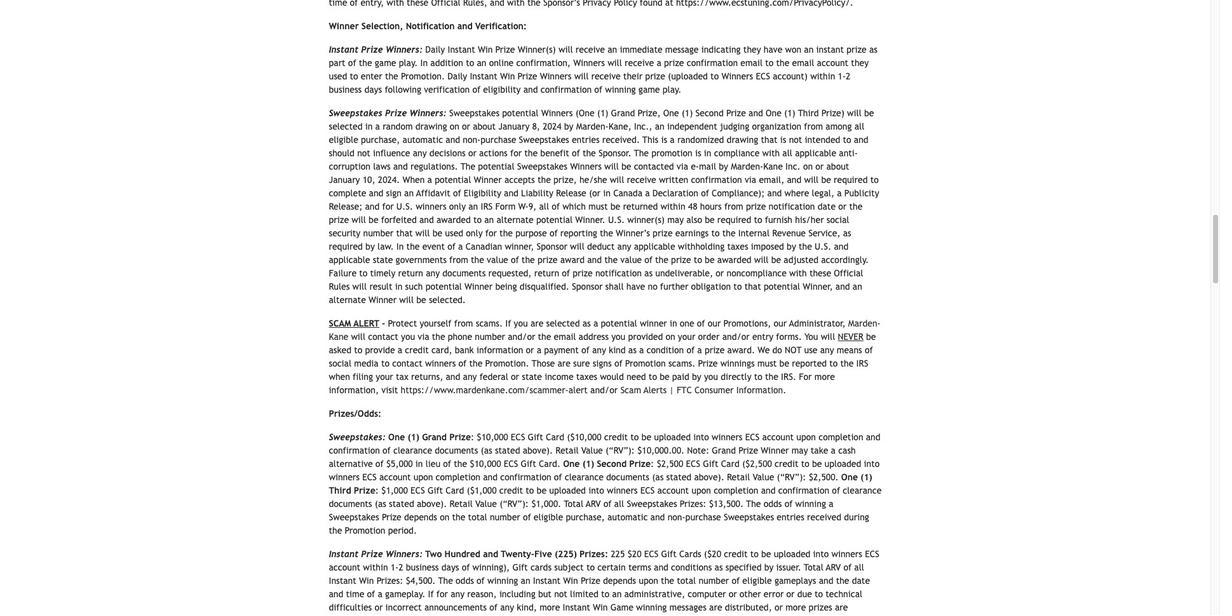 Task type: vqa. For each thing, say whether or not it's contained in the screenshot.
Shop Now link
no



Task type: locate. For each thing, give the bounding box(es) containing it.
1 vertical spatial days
[[442, 563, 459, 573]]

1 vertical spatial $10,000
[[470, 459, 501, 469]]

yourself
[[420, 318, 452, 329]]

promotion inside : $1,000 ecs gift card ($1,000 credit to be uploaded into winners ecs account upon completion and confirmation of clearance documents (as stated above). retail value ("rv"): $1,000. total arv of all sweepstakes prizes: $13,500. the odds of winning a sweepstakes prize depends on the total number of eligible purchase, automatic and non-purchase sweepstakes entries received during the promotion period.
[[345, 526, 386, 536]]

("rv"): inside : $10,000 ecs gift card ($10,000 credit to be uploaded into winners ecs account upon completion and confirmation of clearance documents (as stated above). retail value ("rv"): $10,000.00.
[[606, 446, 635, 456]]

prize down message
[[664, 58, 684, 68]]

daily
[[426, 44, 445, 55], [448, 71, 467, 81]]

forfeited
[[381, 215, 417, 225]]

10,
[[363, 175, 375, 185]]

0 horizontal spatial total
[[564, 499, 584, 509]]

prize,
[[554, 175, 577, 185]]

0 vertical spatial clearance
[[394, 446, 432, 456]]

to up information
[[755, 372, 763, 382]]

card inside : $10,000 ecs gift card ($10,000 credit to be uploaded into winners ecs account upon completion and confirmation of clearance documents (as stated above). retail value ("rv"): $10,000.00.
[[546, 432, 565, 442]]

1 vertical spatial not
[[357, 148, 371, 158]]

taxes inside be asked to provide a credit card, bank information or a payment of any kind as a condition of a prize award. we do not use any means of social media to contact winners of the promotion. those are sure signs of promotion scams. prize winnings must be reported to the irs when filing your tax returns, and any federal or state income taxes would need to be paid by you directly to the irs. for more information, visit
[[577, 372, 598, 382]]

within
[[811, 71, 836, 81], [661, 201, 686, 212], [363, 563, 388, 573]]

not right but
[[554, 589, 568, 599]]

you inside be asked to provide a credit card, bank information or a payment of any kind as a condition of a prize award. we do not use any means of social media to contact winners of the promotion. those are sure signs of promotion scams. prize winnings must be reported to the irs when filing your tax returns, and any federal or state income taxes would need to be paid by you directly to the irs. for more information, visit
[[704, 372, 718, 382]]

uploaded inside : $1,000 ecs gift card ($1,000 credit to be uploaded into winners ecs account upon completion and confirmation of clearance documents (as stated above). retail value ("rv"): $1,000. total arv of all sweepstakes prizes: $13,500. the odds of winning a sweepstakes prize depends on the total number of eligible purchase, automatic and non-purchase sweepstakes entries received during the promotion period.
[[549, 486, 586, 496]]

be up event
[[433, 228, 443, 238]]

winners for : $10,000 ecs gift card ($10,000 credit to be uploaded into winners ecs account upon completion and confirmation of clearance documents (as stated above). retail value ("rv"): $10,000.00.
[[712, 432, 743, 442]]

above). for $1,000
[[417, 499, 447, 509]]

with down adjusted
[[790, 268, 807, 278]]

0 horizontal spatial prizes:
[[377, 576, 403, 586]]

automatic inside : $1,000 ecs gift card ($1,000 credit to be uploaded into winners ecs account upon completion and confirmation of clearance documents (as stated above). retail value ("rv"): $1,000. total arv of all sweepstakes prizes: $13,500. the odds of winning a sweepstakes prize depends on the total number of eligible purchase, automatic and non-purchase sweepstakes entries received during the promotion period.
[[608, 512, 648, 522]]

your up visit at the left bottom
[[376, 372, 393, 382]]

card for ($1,000
[[446, 486, 464, 496]]

the inside note: grand prize winner may take a cash alternative of $5,000 in lieu of the $10,000 ecs gift card.
[[454, 459, 467, 469]]

provided
[[628, 332, 663, 342]]

(as for $1,000
[[375, 499, 387, 509]]

stated inside : $1,000 ecs gift card ($1,000 credit to be uploaded into winners ecs account upon completion and confirmation of clearance documents (as stated above). retail value ("rv"): $1,000. total arv of all sweepstakes prizes: $13,500. the odds of winning a sweepstakes prize depends on the total number of eligible purchase, automatic and non-purchase sweepstakes entries received during the promotion period.
[[389, 499, 414, 509]]

total inside : $1,000 ecs gift card ($1,000 credit to be uploaded into winners ecs account upon completion and confirmation of clearance documents (as stated above). retail value ("rv"): $1,000. total arv of all sweepstakes prizes: $13,500. the odds of winning a sweepstakes prize depends on the total number of eligible purchase, automatic and non-purchase sweepstakes entries received during the promotion period.
[[564, 499, 584, 509]]

0 horizontal spatial eligible
[[329, 135, 358, 145]]

contact
[[368, 332, 399, 342], [392, 358, 423, 369]]

1 vertical spatial applicable
[[634, 241, 676, 252]]

credit inside 225 $20 ecs gift cards ($20 credit to be uploaded into winners ecs account within 1-2 business days of winning), gift cards subject to certain terms and conditions as specified by issuer. total arv of all instant win prizes: $4,500. the odds of winning an instant win prize depends upon the total number of eligible gameplays and the date and time of a gameplay. if for any reason, including but not limited to an administrative, computer or other error or due to technical difficulties or incorrect announcements of any kind, more instant win game winning messages are distributed, or more prizes
[[724, 549, 748, 559]]

1 vertical spatial contact
[[392, 358, 423, 369]]

(as down $2,500
[[652, 472, 664, 482]]

0 horizontal spatial state
[[373, 255, 393, 265]]

into inside : $10,000 ecs gift card ($10,000 credit to be uploaded into winners ecs account upon completion and confirmation of clearance documents (as stated above). retail value ("rv"): $10,000.00.
[[694, 432, 709, 442]]

1 horizontal spatial selected
[[546, 318, 580, 329]]

0 horizontal spatial daily
[[426, 44, 445, 55]]

or down error
[[775, 603, 783, 613]]

winner's
[[616, 228, 650, 238]]

2 horizontal spatial eligible
[[743, 576, 772, 586]]

number inside : $1,000 ecs gift card ($1,000 credit to be uploaded into winners ecs account upon completion and confirmation of clearance documents (as stated above). retail value ("rv"): $1,000. total arv of all sweepstakes prizes: $13,500. the odds of winning a sweepstakes prize depends on the total number of eligible purchase, automatic and non-purchase sweepstakes entries received during the promotion period.
[[490, 512, 521, 522]]

winner left being
[[465, 281, 493, 292]]

above). inside : $1,000 ecs gift card ($1,000 credit to be uploaded into winners ecs account upon completion and confirmation of clearance documents (as stated above). retail value ("rv"): $1,000. total arv of all sweepstakes prizes: $13,500. the odds of winning a sweepstakes prize depends on the total number of eligible purchase, automatic and non-purchase sweepstakes entries received during the promotion period.
[[417, 499, 447, 509]]

potential down the regulations.
[[435, 175, 471, 185]]

0 vertical spatial 2
[[846, 71, 851, 81]]

you
[[805, 332, 819, 342]]

0 vertical spatial sponsor
[[537, 241, 568, 252]]

upon inside : $10,000 ecs gift card ($10,000 credit to be uploaded into winners ecs account upon completion and confirmation of clearance documents (as stated above). retail value ("rv"): $10,000.00.
[[797, 432, 816, 442]]

above). up period.
[[417, 499, 447, 509]]

social inside be asked to provide a credit card, bank information or a payment of any kind as a condition of a prize award. we do not use any means of social media to contact winners of the promotion. those are sure signs of promotion scams. prize winnings must be reported to the irs when filing your tax returns, and any federal or state income taxes would need to be paid by you directly to the irs. for more information, visit
[[329, 358, 352, 369]]

sponsor left the shall
[[572, 281, 603, 292]]

to up internal
[[754, 215, 763, 225]]

completion for : $2,500 ecs gift card ($2,500 credit to be uploaded into winners ecs account upon completion and confirmation of clearance documents (as stated above). retail value ("rv"): $2,500.
[[436, 472, 481, 482]]

(as inside : $10,000 ecs gift card ($10,000 credit to be uploaded into winners ecs account upon completion and confirmation of clearance documents (as stated above). retail value ("rv"): $10,000.00.
[[481, 446, 493, 456]]

0 horizontal spatial used
[[329, 71, 347, 81]]

1 horizontal spatial ("rv"):
[[606, 446, 635, 456]]

0 horizontal spatial value
[[487, 255, 508, 265]]

0 vertical spatial automatic
[[403, 135, 443, 145]]

retail for ($2,500
[[727, 472, 750, 482]]

into for and
[[814, 549, 829, 559]]

1 horizontal spatial scams.
[[669, 358, 696, 369]]

$10,000.00.
[[638, 446, 685, 456]]

credit for : $2,500 ecs gift card ($2,500 credit to be uploaded into winners ecs account upon completion and confirmation of clearance documents (as stated above). retail value ("rv"): $2,500.
[[775, 459, 799, 469]]

1 vertical spatial game
[[639, 84, 660, 95]]

0 vertical spatial third
[[798, 108, 819, 118]]

awarded
[[437, 215, 471, 225], [718, 255, 752, 265]]

to inside : $2,500 ecs gift card ($2,500 credit to be uploaded into winners ecs account upon completion and confirmation of clearance documents (as stated above). retail value ("rv"): $2,500.
[[802, 459, 810, 469]]

("rv"): for $1,000.
[[500, 499, 529, 509]]

kane,
[[609, 121, 632, 131]]

0 horizontal spatial with
[[763, 148, 780, 158]]

0 horizontal spatial play.
[[399, 58, 418, 68]]

48
[[688, 201, 698, 212]]

("rv"): for $10,000.00.
[[606, 446, 635, 456]]

winners inside 225 $20 ecs gift cards ($20 credit to be uploaded into winners ecs account within 1-2 business days of winning), gift cards subject to certain terms and conditions as specified by issuer. total arv of all instant win prizes: $4,500. the odds of winning an instant win prize depends upon the total number of eligible gameplays and the date and time of a gameplay. if for any reason, including but not limited to an administrative, computer or other error or due to technical difficulties or incorrect announcements of any kind, more instant win game winning messages are distributed, or more prizes
[[832, 549, 863, 559]]

1 horizontal spatial not
[[554, 589, 568, 599]]

on up two
[[440, 512, 450, 522]]

value
[[582, 446, 603, 456], [753, 472, 775, 482], [476, 499, 497, 509]]

to up withholding
[[712, 228, 720, 238]]

card inside : $1,000 ecs gift card ($1,000 credit to be uploaded into winners ecs account upon completion and confirmation of clearance documents (as stated above). retail value ("rv"): $1,000. total arv of all sweepstakes prizes: $13,500. the odds of winning a sweepstakes prize depends on the total number of eligible purchase, automatic and non-purchase sweepstakes entries received during the promotion period.
[[446, 486, 464, 496]]

with
[[763, 148, 780, 158], [790, 268, 807, 278]]

0 horizontal spatial and/or
[[508, 332, 536, 342]]

2 vertical spatial marden-
[[849, 318, 881, 329]]

documents up lieu
[[435, 446, 478, 456]]

complete
[[329, 188, 366, 198]]

if
[[506, 318, 511, 329], [428, 589, 434, 599]]

2024
[[543, 121, 562, 131]]

1 horizontal spatial daily
[[448, 71, 467, 81]]

1 horizontal spatial awarded
[[718, 255, 752, 265]]

2 horizontal spatial ("rv"):
[[777, 472, 806, 482]]

eligible up other
[[743, 576, 772, 586]]

1 vertical spatial completion
[[436, 472, 481, 482]]

entries inside : $1,000 ecs gift card ($1,000 credit to be uploaded into winners ecs account upon completion and confirmation of clearance documents (as stated above). retail value ("rv"): $1,000. total arv of all sweepstakes prizes: $13,500. the odds of winning a sweepstakes prize depends on the total number of eligible purchase, automatic and non-purchase sweepstakes entries received during the promotion period.
[[777, 512, 805, 522]]

required down security
[[329, 241, 363, 252]]

federal
[[480, 372, 509, 382]]

those
[[532, 358, 555, 369]]

required up publicity
[[834, 175, 868, 185]]

gift for : $2,500 ecs gift card ($2,500 credit to be uploaded into winners ecs account upon completion and confirmation of clearance documents (as stated above). retail value ("rv"): $2,500.
[[703, 459, 719, 469]]

promotion. up following
[[401, 71, 445, 81]]

0 vertical spatial :
[[471, 432, 474, 442]]

0 horizontal spatial total
[[468, 512, 487, 522]]

2 vertical spatial grand
[[712, 446, 736, 456]]

1 vertical spatial play.
[[663, 84, 682, 95]]

retail down ($1,000
[[450, 499, 473, 509]]

an right won at the right of page
[[804, 44, 814, 55]]

winners: down period.
[[386, 549, 423, 559]]

paid
[[673, 372, 690, 382]]

1 horizontal spatial stated
[[495, 446, 520, 456]]

gift for : $1,000 ecs gift card ($1,000 credit to be uploaded into winners ecs account upon completion and confirmation of clearance documents (as stated above). retail value ("rv"): $1,000. total arv of all sweepstakes prizes: $13,500. the odds of winning a sweepstakes prize depends on the total number of eligible purchase, automatic and non-purchase sweepstakes entries received during the promotion period.
[[428, 486, 443, 496]]

total inside 225 $20 ecs gift cards ($20 credit to be uploaded into winners ecs account within 1-2 business days of winning), gift cards subject to certain terms and conditions as specified by issuer. total arv of all instant win prizes: $4,500. the odds of winning an instant win prize depends upon the total number of eligible gameplays and the date and time of a gameplay. if for any reason, including but not limited to an administrative, computer or other error or due to technical difficulties or incorrect announcements of any kind, more instant win game winning messages are distributed, or more prizes
[[804, 563, 824, 573]]

social inside sweepstakes potential winners (one (1) grand prize, one (1) second prize and one (1) third prize) will be selected in a random drawing on or about january 8, 2024 by marden-kane, inc., an independent judging organization from among all eligible purchase, automatic and non-purchase sweepstakes entries received. this is a randomized drawing that is not intended to and should not influence any decisions or actions for the benefit of the sponsor. the promotion is in compliance with all applicable anti- corruption laws and regulations. the potential sweepstakes winners will be contacted via e-mail by marden-kane inc. on or about january 10, 2024. when a potential winner accepts the prize, he/she will receive written confirmation via email, and will be required to complete and sign an affidavit of eligibility and liability release (or in canada a declaration of compliance); and where legal, a publicity release; and for u.s. winners only an irs form w-9, all of which must be returned within 48 hours from prize notification date or the prize will be forfeited and awarded to an alternate potential winner. u.s. winner(s) may also be required to furnish his/her social security number that will be used only for the purpose of reporting the winner's prize earnings to the internal revenue service, as required by law. in the event of a canadian winner, sponsor will deduct any applicable withholding taxes imposed by the u.s. and applicable state governments from the value of the prize award and the value of the prize to be awarded will be adjusted accordingly. failure to timely return any documents requested, return of prize notification as undeliverable, or noncompliance with these official rules will result in such potential winner being disqualified. sponsor shall have no further obligation to that potential winner, and an alternate winner will be selected.
[[827, 215, 850, 225]]

number inside 225 $20 ecs gift cards ($20 credit to be uploaded into winners ecs account within 1-2 business days of winning), gift cards subject to certain terms and conditions as specified by issuer. total arv of all instant win prizes: $4,500. the odds of winning an instant win prize depends upon the total number of eligible gameplays and the date and time of a gameplay. if for any reason, including but not limited to an administrative, computer or other error or due to technical difficulties or incorrect announcements of any kind, more instant win game winning messages are distributed, or more prizes
[[699, 576, 729, 586]]

be asked to provide a credit card, bank information or a payment of any kind as a condition of a prize award. we do not use any means of social media to contact winners of the promotion. those are sure signs of promotion scams. prize winnings must be reported to the irs when filing your tax returns, and any federal or state income taxes would need to be paid by you directly to the irs. for more information, visit
[[329, 332, 876, 395]]

the inside : $1,000 ecs gift card ($1,000 credit to be uploaded into winners ecs account upon completion and confirmation of clearance documents (as stated above). retail value ("rv"): $1,000. total arv of all sweepstakes prizes: $13,500. the odds of winning a sweepstakes prize depends on the total number of eligible purchase, automatic and non-purchase sweepstakes entries received during the promotion period.
[[747, 499, 761, 509]]

entries left received
[[777, 512, 805, 522]]

number inside sweepstakes potential winners (one (1) grand prize, one (1) second prize and one (1) third prize) will be selected in a random drawing on or about january 8, 2024 by marden-kane, inc., an independent judging organization from among all eligible purchase, automatic and non-purchase sweepstakes entries received. this is a randomized drawing that is not intended to and should not influence any decisions or actions for the benefit of the sponsor. the promotion is in compliance with all applicable anti- corruption laws and regulations. the potential sweepstakes winners will be contacted via e-mail by marden-kane inc. on or about january 10, 2024. when a potential winner accepts the prize, he/she will receive written confirmation via email, and will be required to complete and sign an affidavit of eligibility and liability release (or in canada a declaration of compliance); and where legal, a publicity release; and for u.s. winners only an irs form w-9, all of which must be returned within 48 hours from prize notification date or the prize will be forfeited and awarded to an alternate potential winner. u.s. winner(s) may also be required to furnish his/her social security number that will be used only for the purpose of reporting the winner's prize earnings to the internal revenue service, as required by law. in the event of a canadian winner, sponsor will deduct any applicable withholding taxes imposed by the u.s. and applicable state governments from the value of the prize award and the value of the prize to be awarded will be adjusted accordingly. failure to timely return any documents requested, return of prize notification as undeliverable, or noncompliance with these official rules will result in such potential winner being disqualified. sponsor shall have no further obligation to that potential winner, and an alternate winner will be selected.
[[363, 228, 394, 238]]

randomized
[[678, 135, 724, 145]]

of up the no
[[645, 255, 653, 265]]

1 horizontal spatial alternate
[[497, 215, 534, 225]]

winners down affidavit
[[416, 201, 447, 212]]

via
[[677, 161, 689, 171], [745, 175, 757, 185], [418, 332, 429, 342]]

provide
[[365, 345, 395, 355]]

be inside : $2,500 ecs gift card ($2,500 credit to be uploaded into winners ecs account upon completion and confirmation of clearance documents (as stated above). retail value ("rv"): $2,500.
[[813, 459, 822, 469]]

prize left award
[[538, 255, 558, 265]]

-
[[382, 318, 385, 329]]

0 vertical spatial purchase,
[[361, 135, 400, 145]]

documents inside : $1,000 ecs gift card ($1,000 credit to be uploaded into winners ecs account upon completion and confirmation of clearance documents (as stated above). retail value ("rv"): $1,000. total arv of all sweepstakes prizes: $13,500. the odds of winning a sweepstakes prize depends on the total number of eligible purchase, automatic and non-purchase sweepstakes entries received during the promotion period.
[[329, 499, 372, 509]]

date
[[818, 201, 836, 212], [852, 576, 870, 586]]

won
[[786, 44, 802, 55]]

0 horizontal spatial our
[[708, 318, 721, 329]]

business inside 225 $20 ecs gift cards ($20 credit to be uploaded into winners ecs account within 1-2 business days of winning), gift cards subject to certain terms and conditions as specified by issuer. total arv of all instant win prizes: $4,500. the odds of winning an instant win prize depends upon the total number of eligible gameplays and the date and time of a gameplay. if for any reason, including but not limited to an administrative, computer or other error or due to technical difficulties or incorrect announcements of any kind, more instant win game winning messages are distributed, or more prizes
[[406, 563, 439, 573]]

0 horizontal spatial ("rv"):
[[500, 499, 529, 509]]

0 horizontal spatial promotion.
[[401, 71, 445, 81]]

1 return from the left
[[398, 268, 423, 278]]

winners inside : $2,500 ecs gift card ($2,500 credit to be uploaded into winners ecs account upon completion and confirmation of clearance documents (as stated above). retail value ("rv"): $2,500.
[[329, 472, 360, 482]]

(1) right '(one'
[[597, 108, 609, 118]]

one right card.
[[563, 459, 580, 469]]

but
[[538, 589, 552, 599]]

not down organization
[[789, 135, 803, 145]]

1 horizontal spatial date
[[852, 576, 870, 586]]

gift for : $10,000 ecs gift card ($10,000 credit to be uploaded into winners ecs account upon completion and confirmation of clearance documents (as stated above). retail value ("rv"): $10,000.00.
[[528, 432, 543, 442]]

be right prize)
[[865, 108, 874, 118]]

winners: for play.
[[386, 44, 423, 55]]

value down ($2,500
[[753, 472, 775, 482]]

: inside : $1,000 ecs gift card ($1,000 credit to be uploaded into winners ecs account upon completion and confirmation of clearance documents (as stated above). retail value ("rv"): $1,000. total arv of all sweepstakes prizes: $13,500. the odds of winning a sweepstakes prize depends on the total number of eligible purchase, automatic and non-purchase sweepstakes entries received during the promotion period.
[[376, 486, 379, 496]]

0 horizontal spatial marden-
[[576, 121, 609, 131]]

must inside be asked to provide a credit card, bank information or a payment of any kind as a condition of a prize award. we do not use any means of social media to contact winners of the promotion. those are sure signs of promotion scams. prize winnings must be reported to the irs when filing your tax returns, and any federal or state income taxes would need to be paid by you directly to the irs. for more information, visit
[[758, 358, 777, 369]]

0 vertical spatial scams.
[[476, 318, 503, 329]]

our up forms.
[[774, 318, 787, 329]]

winner,
[[505, 241, 534, 252]]

total up gameplays
[[804, 563, 824, 573]]

retail down ($2,500
[[727, 472, 750, 482]]

may inside sweepstakes potential winners (one (1) grand prize, one (1) second prize and one (1) third prize) will be selected in a random drawing on or about january 8, 2024 by marden-kane, inc., an independent judging organization from among all eligible purchase, automatic and non-purchase sweepstakes entries received. this is a randomized drawing that is not intended to and should not influence any decisions or actions for the benefit of the sponsor. the promotion is in compliance with all applicable anti- corruption laws and regulations. the potential sweepstakes winners will be contacted via e-mail by marden-kane inc. on or about january 10, 2024. when a potential winner accepts the prize, he/she will receive written confirmation via email, and will be required to complete and sign an affidavit of eligibility and liability release (or in canada a declaration of compliance); and where legal, a publicity release; and for u.s. winners only an irs form w-9, all of which must be returned within 48 hours from prize notification date or the prize will be forfeited and awarded to an alternate potential winner. u.s. winner(s) may also be required to furnish his/her social security number that will be used only for the purpose of reporting the winner's prize earnings to the internal revenue service, as required by law. in the event of a canadian winner, sponsor will deduct any applicable withholding taxes imposed by the u.s. and applicable state governments from the value of the prize award and the value of the prize to be awarded will be adjusted accordingly. failure to timely return any documents requested, return of prize notification as undeliverable, or noncompliance with these official rules will result in such potential winner being disqualified. sponsor shall have no further obligation to that potential winner, and an alternate winner will be selected.
[[668, 215, 684, 225]]

2 vertical spatial u.s.
[[815, 241, 832, 252]]

above).
[[523, 446, 553, 456], [695, 472, 725, 482], [417, 499, 447, 509]]

card left ($1,000
[[446, 486, 464, 496]]

0 horizontal spatial game
[[375, 58, 396, 68]]

(225)
[[555, 549, 577, 559]]

1 horizontal spatial in
[[421, 58, 428, 68]]

alternate
[[497, 215, 534, 225], [329, 295, 366, 305]]

winners down confirmation,
[[540, 71, 572, 81]]

decisions
[[430, 148, 466, 158]]

will
[[559, 44, 573, 55], [608, 58, 622, 68], [575, 71, 589, 81], [848, 108, 862, 118], [605, 161, 619, 171], [610, 175, 625, 185], [805, 175, 819, 185], [352, 215, 366, 225], [416, 228, 430, 238], [570, 241, 585, 252], [755, 255, 769, 265], [353, 281, 367, 292], [399, 295, 414, 305], [351, 332, 366, 342], [821, 332, 836, 342]]

: $10,000 ecs gift card ($10,000 credit to be uploaded into winners ecs account upon completion and confirmation of clearance documents (as stated above). retail value ("rv"): $10,000.00.
[[329, 432, 881, 456]]

not
[[789, 135, 803, 145], [357, 148, 371, 158], [554, 589, 568, 599]]

taxes inside sweepstakes potential winners (one (1) grand prize, one (1) second prize and one (1) third prize) will be selected in a random drawing on or about january 8, 2024 by marden-kane, inc., an independent judging organization from among all eligible purchase, automatic and non-purchase sweepstakes entries received. this is a randomized drawing that is not intended to and should not influence any decisions or actions for the benefit of the sponsor. the promotion is in compliance with all applicable anti- corruption laws and regulations. the potential sweepstakes winners will be contacted via e-mail by marden-kane inc. on or about january 10, 2024. when a potential winner accepts the prize, he/she will receive written confirmation via email, and will be required to complete and sign an affidavit of eligibility and liability release (or in canada a declaration of compliance); and where legal, a publicity release; and for u.s. winners only an irs form w-9, all of which must be returned within 48 hours from prize notification date or the prize will be forfeited and awarded to an alternate potential winner. u.s. winner(s) may also be required to furnish his/her social security number that will be used only for the purpose of reporting the winner's prize earnings to the internal revenue service, as required by law. in the event of a canadian winner, sponsor will deduct any applicable withholding taxes imposed by the u.s. and applicable state governments from the value of the prize award and the value of the prize to be awarded will be adjusted accordingly. failure to timely return any documents requested, return of prize notification as undeliverable, or noncompliance with these official rules will result in such potential winner being disqualified. sponsor shall have no further obligation to that potential winner, and an alternate winner will be selected.
[[728, 241, 749, 252]]

an down when
[[404, 188, 414, 198]]

cash
[[839, 446, 856, 456]]

credit right ($2,500
[[775, 459, 799, 469]]

1 vertical spatial grand
[[422, 432, 447, 442]]

0 horizontal spatial sponsor
[[537, 241, 568, 252]]

0 horizontal spatial drawing
[[416, 121, 447, 131]]

issuer.
[[777, 563, 802, 573]]

ecs inside daily instant win prize winner(s) will receive an immediate message indicating they have won an instant prize as part of the game play. in addition to an online confirmation, winners will receive a prize confirmation email to the email account they used to enter the promotion. daily instant win prize winners will receive their prize (uploaded to winners ecs account) within 1-2 business days following verification of eligibility and confirmation of winning game play.
[[756, 71, 771, 81]]

of down $2,500.
[[832, 486, 841, 496]]

purchase, inside sweepstakes potential winners (one (1) grand prize, one (1) second prize and one (1) third prize) will be selected in a random drawing on or about january 8, 2024 by marden-kane, inc., an independent judging organization from among all eligible purchase, automatic and non-purchase sweepstakes entries received. this is a randomized drawing that is not intended to and should not influence any decisions or actions for the benefit of the sponsor. the promotion is in compliance with all applicable anti- corruption laws and regulations. the potential sweepstakes winners will be contacted via e-mail by marden-kane inc. on or about january 10, 2024. when a potential winner accepts the prize, he/she will receive written confirmation via email, and will be required to complete and sign an affidavit of eligibility and liability release (or in canada a declaration of compliance); and where legal, a publicity release; and for u.s. winners only an irs form w-9, all of which must be returned within 48 hours from prize notification date or the prize will be forfeited and awarded to an alternate potential winner. u.s. winner(s) may also be required to furnish his/her social security number that will be used only for the purpose of reporting the winner's prize earnings to the internal revenue service, as required by law. in the event of a canadian winner, sponsor will deduct any applicable withholding taxes imposed by the u.s. and applicable state governments from the value of the prize award and the value of the prize to be awarded will be adjusted accordingly. failure to timely return any documents requested, return of prize notification as undeliverable, or noncompliance with these official rules will result in such potential winner being disqualified. sponsor shall have no further obligation to that potential winner, and an alternate winner will be selected.
[[361, 135, 400, 145]]

0 horizontal spatial social
[[329, 358, 352, 369]]

be up legal,
[[822, 175, 832, 185]]

days inside 225 $20 ecs gift cards ($20 credit to be uploaded into winners ecs account within 1-2 business days of winning), gift cards subject to certain terms and conditions as specified by issuer. total arv of all instant win prizes: $4,500. the odds of winning an instant win prize depends upon the total number of eligible gameplays and the date and time of a gameplay. if for any reason, including but not limited to an administrative, computer or other error or due to technical difficulties or incorrect announcements of any kind, more instant win game winning messages are distributed, or more prizes
[[442, 563, 459, 573]]

uploaded for and
[[774, 549, 811, 559]]

above). for $10,000
[[523, 446, 553, 456]]

obligation
[[691, 281, 731, 292]]

of right lieu
[[443, 459, 451, 469]]

among
[[826, 121, 852, 131]]

prize up judging
[[727, 108, 746, 118]]

verification
[[424, 84, 470, 95]]

return up such
[[398, 268, 423, 278]]

second down : $10,000 ecs gift card ($10,000 credit to be uploaded into winners ecs account upon completion and confirmation of clearance documents (as stated above). retail value ("rv"): $10,000.00.
[[597, 459, 627, 469]]

third inside one (1) third prize
[[329, 486, 351, 496]]

to up specified
[[751, 549, 759, 559]]

eligible inside 225 $20 ecs gift cards ($20 credit to be uploaded into winners ecs account within 1-2 business days of winning), gift cards subject to certain terms and conditions as specified by issuer. total arv of all instant win prizes: $4,500. the odds of winning an instant win prize depends upon the total number of eligible gameplays and the date and time of a gameplay. if for any reason, including but not limited to an administrative, computer or other error or due to technical difficulties or incorrect announcements of any kind, more instant win game winning messages are distributed, or more prizes
[[743, 576, 772, 586]]

about up actions
[[473, 121, 496, 131]]

prize
[[361, 44, 383, 55], [496, 44, 515, 55], [518, 71, 538, 81], [385, 108, 407, 118], [727, 108, 746, 118], [698, 358, 718, 369], [450, 432, 471, 442], [739, 446, 759, 456], [630, 459, 651, 469], [354, 486, 376, 496], [382, 512, 402, 522], [361, 549, 383, 559], [581, 576, 601, 586]]

retail for ($10,000
[[556, 446, 579, 456]]

the down decisions
[[461, 161, 476, 171]]

above). down note:
[[695, 472, 725, 482]]

: for $2,500
[[651, 459, 654, 469]]

asked
[[329, 345, 352, 355]]

1 vertical spatial only
[[466, 228, 483, 238]]

a inside note: grand prize winner may take a cash alternative of $5,000 in lieu of the $10,000 ecs gift card.
[[831, 446, 836, 456]]

1 vertical spatial are
[[558, 358, 571, 369]]

retail inside : $1,000 ecs gift card ($1,000 credit to be uploaded into winners ecs account upon completion and confirmation of clearance documents (as stated above). retail value ("rv"): $1,000. total arv of all sweepstakes prizes: $13,500. the odds of winning a sweepstakes prize depends on the total number of eligible purchase, automatic and non-purchase sweepstakes entries received during the promotion period.
[[450, 499, 473, 509]]

uploaded inside 225 $20 ecs gift cards ($20 credit to be uploaded into winners ecs account within 1-2 business days of winning), gift cards subject to certain terms and conditions as specified by issuer. total arv of all instant win prizes: $4,500. the odds of winning an instant win prize depends upon the total number of eligible gameplays and the date and time of a gameplay. if for any reason, including but not limited to an administrative, computer or other error or due to technical difficulties or incorrect announcements of any kind, more instant win game winning messages are distributed, or more prizes
[[774, 549, 811, 559]]

account inside : $10,000 ecs gift card ($10,000 credit to be uploaded into winners ecs account upon completion and confirmation of clearance documents (as stated above). retail value ("rv"): $10,000.00.
[[763, 432, 794, 442]]

2 vertical spatial retail
[[450, 499, 473, 509]]

win up online
[[478, 44, 493, 55]]

time
[[346, 589, 365, 599]]

lieu
[[426, 459, 441, 469]]

: inside : $10,000 ecs gift card ($10,000 credit to be uploaded into winners ecs account upon completion and confirmation of clearance documents (as stated above). retail value ("rv"): $10,000.00.
[[471, 432, 474, 442]]

1 horizontal spatial total
[[677, 576, 696, 586]]

$5,000
[[386, 459, 413, 469]]

contact inside be asked to provide a credit card, bank information or a payment of any kind as a condition of a prize award. we do not use any means of social media to contact winners of the promotion. those are sure signs of promotion scams. prize winnings must be reported to the irs when filing your tax returns, and any federal or state income taxes would need to be paid by you directly to the irs. for more information, visit
[[392, 358, 423, 369]]

1 horizontal spatial within
[[661, 201, 686, 212]]

: inside : $2,500 ecs gift card ($2,500 credit to be uploaded into winners ecs account upon completion and confirmation of clearance documents (as stated above). retail value ("rv"): $2,500.
[[651, 459, 654, 469]]

as right instant
[[870, 44, 878, 55]]

selected inside sweepstakes potential winners (one (1) grand prize, one (1) second prize and one (1) third prize) will be selected in a random drawing on or about january 8, 2024 by marden-kane, inc., an independent judging organization from among all eligible purchase, automatic and non-purchase sweepstakes entries received. this is a randomized drawing that is not intended to and should not influence any decisions or actions for the benefit of the sponsor. the promotion is in compliance with all applicable anti- corruption laws and regulations. the potential sweepstakes winners will be contacted via e-mail by marden-kane inc. on or about january 10, 2024. when a potential winner accepts the prize, he/she will receive written confirmation via email, and will be required to complete and sign an affidavit of eligibility and liability release (or in canada a declaration of compliance); and where legal, a publicity release; and for u.s. winners only an irs form w-9, all of which must be returned within 48 hours from prize notification date or the prize will be forfeited and awarded to an alternate potential winner. u.s. winner(s) may also be required to furnish his/her social security number that will be used only for the purpose of reporting the winner's prize earnings to the internal revenue service, as required by law. in the event of a canadian winner, sponsor will deduct any applicable withholding taxes imposed by the u.s. and applicable state governments from the value of the prize award and the value of the prize to be awarded will be adjusted accordingly. failure to timely return any documents requested, return of prize notification as undeliverable, or noncompliance with these official rules will result in such potential winner being disqualified. sponsor shall have no further obligation to that potential winner, and an alternate winner will be selected.
[[329, 121, 363, 131]]

2 vertical spatial above).
[[417, 499, 447, 509]]

0 vertical spatial card
[[546, 432, 565, 442]]

further
[[660, 281, 689, 292]]

automatic inside sweepstakes potential winners (one (1) grand prize, one (1) second prize and one (1) third prize) will be selected in a random drawing on or about january 8, 2024 by marden-kane, inc., an independent judging organization from among all eligible purchase, automatic and non-purchase sweepstakes entries received. this is a randomized drawing that is not intended to and should not influence any decisions or actions for the benefit of the sponsor. the promotion is in compliance with all applicable anti- corruption laws and regulations. the potential sweepstakes winners will be contacted via e-mail by marden-kane inc. on or about january 10, 2024. when a potential winner accepts the prize, he/she will receive written confirmation via email, and will be required to complete and sign an affidavit of eligibility and liability release (or in canada a declaration of compliance); and where legal, a publicity release; and for u.s. winners only an irs form w-9, all of which must be returned within 48 hours from prize notification date or the prize will be forfeited and awarded to an alternate potential winner. u.s. winner(s) may also be required to furnish his/her social security number that will be used only for the purpose of reporting the winner's prize earnings to the internal revenue service, as required by law. in the event of a canadian winner, sponsor will deduct any applicable withholding taxes imposed by the u.s. and applicable state governments from the value of the prize award and the value of the prize to be awarded will be adjusted accordingly. failure to timely return any documents requested, return of prize notification as undeliverable, or noncompliance with these official rules will result in such potential winner being disqualified. sponsor shall have no further obligation to that potential winner, and an alternate winner will be selected.
[[403, 135, 443, 145]]

from down compliance);
[[725, 201, 744, 212]]

all down one (1) third prize
[[615, 499, 624, 509]]

https://www.mardenkane.com/scammer-alert and/or scam alerts | ftc consumer information .
[[401, 385, 787, 395]]

written
[[659, 175, 689, 185]]

intended
[[805, 135, 841, 145]]

to up alerts
[[649, 372, 657, 382]]

prize,
[[638, 108, 661, 118]]

two
[[425, 549, 442, 559]]

2 vertical spatial applicable
[[329, 255, 370, 265]]

if up information
[[506, 318, 511, 329]]

clearance for : $2,500 ecs gift card ($2,500 credit to be uploaded into winners ecs account upon completion and confirmation of clearance documents (as stated above). retail value ("rv"): $2,500.
[[565, 472, 604, 482]]

stated for $2,500
[[667, 472, 692, 482]]

1 horizontal spatial applicable
[[634, 241, 676, 252]]

used inside sweepstakes potential winners (one (1) grand prize, one (1) second prize and one (1) third prize) will be selected in a random drawing on or about january 8, 2024 by marden-kane, inc., an independent judging organization from among all eligible purchase, automatic and non-purchase sweepstakes entries received. this is a randomized drawing that is not intended to and should not influence any decisions or actions for the benefit of the sponsor. the promotion is in compliance with all applicable anti- corruption laws and regulations. the potential sweepstakes winners will be contacted via e-mail by marden-kane inc. on or about january 10, 2024. when a potential winner accepts the prize, he/she will receive written confirmation via email, and will be required to complete and sign an affidavit of eligibility and liability release (or in canada a declaration of compliance); and where legal, a publicity release; and for u.s. winners only an irs form w-9, all of which must be returned within 48 hours from prize notification date or the prize will be forfeited and awarded to an alternate potential winner. u.s. winner(s) may also be required to furnish his/her social security number that will be used only for the purpose of reporting the winner's prize earnings to the internal revenue service, as required by law. in the event of a canadian winner, sponsor will deduct any applicable withholding taxes imposed by the u.s. and applicable state governments from the value of the prize award and the value of the prize to be awarded will be adjusted accordingly. failure to timely return any documents requested, return of prize notification as undeliverable, or noncompliance with these official rules will result in such potential winner being disqualified. sponsor shall have no further obligation to that potential winner, and an alternate winner will be selected.
[[445, 228, 464, 238]]

0 horizontal spatial january
[[329, 175, 360, 185]]

may left take
[[792, 446, 808, 456]]

any up announcements at the bottom left
[[451, 589, 465, 599]]

winners for 225 $20 ecs gift cards ($20 credit to be uploaded into winners ecs account within 1-2 business days of winning), gift cards subject to certain terms and conditions as specified by issuer. total arv of all instant win prizes: $4,500. the odds of winning an instant win prize depends upon the total number of eligible gameplays and the date and time of a gameplay. if for any reason, including but not limited to an administrative, computer or other error or due to technical difficulties or incorrect announcements of any kind, more instant win game winning messages are distributed, or more prizes
[[832, 549, 863, 559]]

(1) inside one (1) third prize
[[861, 472, 873, 482]]

credit inside : $2,500 ecs gift card ($2,500 credit to be uploaded into winners ecs account upon completion and confirmation of clearance documents (as stated above). retail value ("rv"): $2,500.
[[775, 459, 799, 469]]

scam
[[621, 385, 642, 395]]

2 inside daily instant win prize winner(s) will receive an immediate message indicating they have won an instant prize as part of the game play. in addition to an online confirmation, winners will receive a prize confirmation email to the email account they used to enter the promotion. daily instant win prize winners will receive their prize (uploaded to winners ecs account) within 1-2 business days following verification of eligibility and confirmation of winning game play.
[[846, 71, 851, 81]]

value for ($2,500
[[753, 472, 775, 482]]

promotion. inside be asked to provide a credit card, bank information or a payment of any kind as a condition of a prize award. we do not use any means of social media to contact winners of the promotion. those are sure signs of promotion scams. prize winnings must be reported to the irs when filing your tax returns, and any federal or state income taxes would need to be paid by you directly to the irs. for more information, visit
[[485, 358, 529, 369]]

1 vertical spatial if
[[428, 589, 434, 599]]

2 our from the left
[[774, 318, 787, 329]]

other
[[740, 589, 761, 599]]

upon down lieu
[[414, 472, 433, 482]]

prize inside be asked to provide a credit card, bank information or a payment of any kind as a condition of a prize award. we do not use any means of social media to contact winners of the promotion. those are sure signs of promotion scams. prize winnings must be reported to the irs when filing your tax returns, and any federal or state income taxes would need to be paid by you directly to the irs. for more information, visit
[[705, 345, 725, 355]]

uploaded for $1,000.
[[549, 486, 586, 496]]

winners inside be asked to provide a credit card, bank information or a payment of any kind as a condition of a prize award. we do not use any means of social media to contact winners of the promotion. those are sure signs of promotion scams. prize winnings must be reported to the irs when filing your tax returns, and any federal or state income taxes would need to be paid by you directly to the irs. for more information, visit
[[425, 358, 456, 369]]

1 vertical spatial state
[[522, 372, 542, 382]]

upon for : $1,000 ecs gift card ($1,000 credit to be uploaded into winners ecs account upon completion and confirmation of clearance documents (as stated above). retail value ("rv"): $1,000. total arv of all sweepstakes prizes: $13,500. the odds of winning a sweepstakes prize depends on the total number of eligible purchase, automatic and non-purchase sweepstakes entries received during the promotion period.
[[692, 486, 711, 496]]

will up event
[[416, 228, 430, 238]]

1 horizontal spatial total
[[804, 563, 824, 573]]

winners inside : $10,000 ecs gift card ($10,000 credit to be uploaded into winners ecs account upon completion and confirmation of clearance documents (as stated above). retail value ("rv"): $10,000.00.
[[712, 432, 743, 442]]

0 vertical spatial with
[[763, 148, 780, 158]]

notification
[[406, 21, 455, 31]]

deduct
[[587, 241, 615, 252]]

1 horizontal spatial non-
[[668, 512, 686, 522]]

stated for $10,000
[[495, 446, 520, 456]]

all
[[855, 121, 865, 131], [783, 148, 793, 158], [539, 201, 549, 212], [615, 499, 624, 509], [855, 563, 865, 573]]

upon inside 225 $20 ecs gift cards ($20 credit to be uploaded into winners ecs account within 1-2 business days of winning), gift cards subject to certain terms and conditions as specified by issuer. total arv of all instant win prizes: $4,500. the odds of winning an instant win prize depends upon the total number of eligible gameplays and the date and time of a gameplay. if for any reason, including but not limited to an administrative, computer or other error or due to technical difficulties or incorrect announcements of any kind, more instant win game winning messages are distributed, or more prizes
[[639, 576, 659, 586]]

2
[[846, 71, 851, 81], [399, 563, 403, 573]]

and inside : $2,500 ecs gift card ($2,500 credit to be uploaded into winners ecs account upon completion and confirmation of clearance documents (as stated above). retail value ("rv"): $2,500.
[[483, 472, 498, 482]]

1 horizontal spatial prizes:
[[580, 549, 608, 559]]

gift for 225 $20 ecs gift cards ($20 credit to be uploaded into winners ecs account within 1-2 business days of winning), gift cards subject to certain terms and conditions as specified by issuer. total arv of all instant win prizes: $4,500. the odds of winning an instant win prize depends upon the total number of eligible gameplays and the date and time of a gameplay. if for any reason, including but not limited to an administrative, computer or other error or due to technical difficulties or incorrect announcements of any kind, more instant win game winning messages are distributed, or more prizes
[[662, 549, 677, 559]]

ecs down note:
[[686, 459, 701, 469]]

from up intended
[[804, 121, 823, 131]]

information
[[737, 385, 783, 395]]

of up 'hours'
[[701, 188, 709, 198]]

clearance for : $1,000 ecs gift card ($1,000 credit to be uploaded into winners ecs account upon completion and confirmation of clearance documents (as stated above). retail value ("rv"): $1,000. total arv of all sweepstakes prizes: $13,500. the odds of winning a sweepstakes prize depends on the total number of eligible purchase, automatic and non-purchase sweepstakes entries received during the promotion period.
[[843, 486, 882, 496]]

0 horizontal spatial clearance
[[394, 446, 432, 456]]

credit inside : $1,000 ecs gift card ($1,000 credit to be uploaded into winners ecs account upon completion and confirmation of clearance documents (as stated above). retail value ("rv"): $1,000. total arv of all sweepstakes prizes: $13,500. the odds of winning a sweepstakes prize depends on the total number of eligible purchase, automatic and non-purchase sweepstakes entries received during the promotion period.
[[500, 486, 523, 496]]

0 vertical spatial not
[[789, 135, 803, 145]]

confirmation inside sweepstakes potential winners (one (1) grand prize, one (1) second prize and one (1) third prize) will be selected in a random drawing on or about january 8, 2024 by marden-kane, inc., an independent judging organization from among all eligible purchase, automatic and non-purchase sweepstakes entries received. this is a randomized drawing that is not intended to and should not influence any decisions or actions for the benefit of the sponsor. the promotion is in compliance with all applicable anti- corruption laws and regulations. the potential sweepstakes winners will be contacted via e-mail by marden-kane inc. on or about january 10, 2024. when a potential winner accepts the prize, he/she will receive written confirmation via email, and will be required to complete and sign an affidavit of eligibility and liability release (or in canada a declaration of compliance); and where legal, a publicity release; and for u.s. winners only an irs form w-9, all of which must be returned within 48 hours from prize notification date or the prize will be forfeited and awarded to an alternate potential winner. u.s. winner(s) may also be required to furnish his/her social security number that will be used only for the purpose of reporting the winner's prize earnings to the internal revenue service, as required by law. in the event of a canadian winner, sponsor will deduct any applicable withholding taxes imposed by the u.s. and applicable state governments from the value of the prize award and the value of the prize to be awarded will be adjusted accordingly. failure to timely return any documents requested, return of prize notification as undeliverable, or noncompliance with these official rules will result in such potential winner being disqualified. sponsor shall have no further obligation to that potential winner, and an alternate winner will be selected.
[[691, 175, 742, 185]]

0 vertical spatial within
[[811, 71, 836, 81]]

winners: down selection,
[[386, 44, 423, 55]]

1 horizontal spatial sponsor
[[572, 281, 603, 292]]

account for $2,500.
[[380, 472, 411, 482]]

be inside : $10,000 ecs gift card ($10,000 credit to be uploaded into winners ecs account upon completion and confirmation of clearance documents (as stated above). retail value ("rv"): $10,000.00.
[[642, 432, 652, 442]]

winners down : $2,500 ecs gift card ($2,500 credit to be uploaded into winners ecs account upon completion and confirmation of clearance documents (as stated above). retail value ("rv"): $2,500. on the bottom of the page
[[607, 486, 638, 496]]

upon up $13,500.
[[692, 486, 711, 496]]

be inside 225 $20 ecs gift cards ($20 credit to be uploaded into winners ecs account within 1-2 business days of winning), gift cards subject to certain terms and conditions as specified by issuer. total arv of all instant win prizes: $4,500. the odds of winning an instant win prize depends upon the total number of eligible gameplays and the date and time of a gameplay. if for any reason, including but not limited to an administrative, computer or other error or due to technical difficulties or incorrect announcements of any kind, more instant win game winning messages are distributed, or more prizes
[[762, 549, 772, 559]]

1 horizontal spatial january
[[499, 121, 530, 131]]

$10,000 up ($1,000
[[470, 459, 501, 469]]

1 vertical spatial selected
[[546, 318, 580, 329]]

account for and
[[329, 563, 361, 573]]

0 horizontal spatial non-
[[463, 135, 481, 145]]

1 vertical spatial clearance
[[565, 472, 604, 482]]

prize up the 'limited'
[[581, 576, 601, 586]]

1 horizontal spatial automatic
[[608, 512, 648, 522]]

.
[[783, 385, 787, 395]]

january left 8,
[[499, 121, 530, 131]]

1 vertical spatial arv
[[826, 563, 841, 573]]

1 vertical spatial your
[[376, 372, 393, 382]]

ecs inside note: grand prize winner may take a cash alternative of $5,000 in lieu of the $10,000 ecs gift card.
[[504, 459, 518, 469]]

documents down "one (1) second prize"
[[607, 472, 650, 482]]

1 horizontal spatial above).
[[523, 446, 553, 456]]

retail for ($1,000
[[450, 499, 473, 509]]

instant
[[329, 44, 359, 55], [448, 44, 475, 55], [470, 71, 498, 81], [329, 549, 359, 559], [329, 576, 357, 586], [533, 576, 561, 586], [563, 603, 591, 613]]

a up address
[[594, 318, 598, 329]]

upon up take
[[797, 432, 816, 442]]

1 vertical spatial notification
[[596, 268, 642, 278]]

shall
[[606, 281, 624, 292]]

completion for : $1,000 ecs gift card ($1,000 credit to be uploaded into winners ecs account upon completion and confirmation of clearance documents (as stated above). retail value ("rv"): $1,000. total arv of all sweepstakes prizes: $13,500. the odds of winning a sweepstakes prize depends on the total number of eligible purchase, automatic and non-purchase sweepstakes entries received during the promotion period.
[[714, 486, 759, 496]]

non- up cards
[[668, 512, 686, 522]]

be inside : $1,000 ecs gift card ($1,000 credit to be uploaded into winners ecs account upon completion and confirmation of clearance documents (as stated above). retail value ("rv"): $1,000. total arv of all sweepstakes prizes: $13,500. the odds of winning a sweepstakes prize depends on the total number of eligible purchase, automatic and non-purchase sweepstakes entries received during the promotion period.
[[537, 486, 547, 496]]

1 horizontal spatial return
[[535, 268, 560, 278]]

confirmation down $2,500.
[[779, 486, 830, 496]]

period.
[[388, 526, 417, 536]]

as inside daily instant win prize winner(s) will receive an immediate message indicating they have won an instant prize as part of the game play. in addition to an online confirmation, winners will receive a prize confirmation email to the email account they used to enter the promotion. daily instant win prize winners will receive their prize (uploaded to winners ecs account) within 1-2 business days following verification of eligibility and confirmation of winning game play.
[[870, 44, 878, 55]]

into up note:
[[694, 432, 709, 442]]

1 vertical spatial total
[[804, 563, 824, 573]]

completion inside : $10,000 ecs gift card ($10,000 credit to be uploaded into winners ecs account upon completion and confirmation of clearance documents (as stated above). retail value ("rv"): $10,000.00.
[[819, 432, 864, 442]]

if inside 225 $20 ecs gift cards ($20 credit to be uploaded into winners ecs account within 1-2 business days of winning), gift cards subject to certain terms and conditions as specified by issuer. total arv of all instant win prizes: $4,500. the odds of winning an instant win prize depends upon the total number of eligible gameplays and the date and time of a gameplay. if for any reason, including but not limited to an administrative, computer or other error or due to technical difficulties or incorrect announcements of any kind, more instant win game winning messages are distributed, or more prizes
[[428, 589, 434, 599]]

hundred
[[445, 549, 481, 559]]

information
[[477, 345, 523, 355]]

you down "protect"
[[401, 332, 415, 342]]

in left addition
[[421, 58, 428, 68]]

u.s. up winner's
[[608, 215, 625, 225]]

should
[[329, 148, 355, 158]]

upon up administrative,
[[639, 576, 659, 586]]

1 vertical spatial sponsor
[[572, 281, 603, 292]]

confirmation down 'indicating'
[[687, 58, 738, 68]]

entries
[[572, 135, 600, 145], [777, 512, 805, 522]]

liability
[[521, 188, 554, 198]]

1 vertical spatial irs
[[857, 358, 869, 369]]

receive
[[576, 44, 605, 55], [625, 58, 654, 68], [592, 71, 621, 81], [627, 175, 657, 185]]

above). inside : $10,000 ecs gift card ($10,000 credit to be uploaded into winners ecs account upon completion and confirmation of clearance documents (as stated above). retail value ("rv"): $10,000.00.
[[523, 446, 553, 456]]

1 horizontal spatial retail
[[556, 446, 579, 456]]

account up ($2,500
[[763, 432, 794, 442]]

2 horizontal spatial marden-
[[849, 318, 881, 329]]

clearance for : $10,000 ecs gift card ($10,000 credit to be uploaded into winners ecs account upon completion and confirmation of clearance documents (as stated above). retail value ("rv"): $10,000.00.
[[394, 446, 432, 456]]

automatic
[[403, 135, 443, 145], [608, 512, 648, 522]]

0 vertical spatial drawing
[[416, 121, 447, 131]]

upon for : $2,500 ecs gift card ($2,500 credit to be uploaded into winners ecs account upon completion and confirmation of clearance documents (as stated above). retail value ("rv"): $2,500.
[[414, 472, 433, 482]]

order
[[698, 332, 720, 342]]

prize down order
[[698, 358, 718, 369]]

anti-
[[839, 148, 858, 158]]

instant prize winners:
[[329, 44, 423, 55]]

arv
[[586, 499, 601, 509], [826, 563, 841, 573]]

any down winner's
[[618, 241, 632, 252]]

odds down ($2,500
[[764, 499, 782, 509]]

documents inside : $2,500 ecs gift card ($2,500 credit to be uploaded into winners ecs account upon completion and confirmation of clearance documents (as stated above). retail value ("rv"): $2,500.
[[607, 472, 650, 482]]

account inside : $1,000 ecs gift card ($1,000 credit to be uploaded into winners ecs account upon completion and confirmation of clearance documents (as stated above). retail value ("rv"): $1,000. total arv of all sweepstakes prizes: $13,500. the odds of winning a sweepstakes prize depends on the total number of eligible purchase, automatic and non-purchase sweepstakes entries received during the promotion period.
[[658, 486, 689, 496]]

1 vertical spatial within
[[661, 201, 686, 212]]

1 vertical spatial must
[[758, 358, 777, 369]]

1 our from the left
[[708, 318, 721, 329]]

stated up ($1,000
[[495, 446, 520, 456]]

1 horizontal spatial eligible
[[534, 512, 563, 522]]

e-
[[691, 161, 699, 171]]

required up internal
[[718, 215, 752, 225]]

($20
[[704, 549, 722, 559]]

$10,000 inside : $10,000 ecs gift card ($10,000 credit to be uploaded into winners ecs account upon completion and confirmation of clearance documents (as stated above). retail value ("rv"): $10,000.00.
[[477, 432, 508, 442]]

sweepstakes down $2,500
[[627, 499, 678, 509]]

award
[[561, 255, 585, 265]]

1 vertical spatial stated
[[667, 472, 692, 482]]

2 horizontal spatial (as
[[652, 472, 664, 482]]

value down ($1,000
[[476, 499, 497, 509]]

value
[[487, 255, 508, 265], [621, 255, 642, 265]]

("rv"):
[[606, 446, 635, 456], [777, 472, 806, 482], [500, 499, 529, 509]]



Task type: describe. For each thing, give the bounding box(es) containing it.
winners: for drawing
[[410, 108, 447, 118]]

need
[[627, 372, 646, 382]]

1 vertical spatial required
[[718, 215, 752, 225]]

: $1,000 ecs gift card ($1,000 credit to be uploaded into winners ecs account upon completion and confirmation of clearance documents (as stated above). retail value ("rv"): $1,000. total arv of all sweepstakes prizes: $13,500. the odds of winning a sweepstakes prize depends on the total number of eligible purchase, automatic and non-purchase sweepstakes entries received during the promotion period.
[[329, 486, 882, 536]]

judging
[[720, 121, 750, 131]]

legal,
[[812, 188, 835, 198]]

internal
[[739, 228, 770, 238]]

be down imposed
[[772, 255, 781, 265]]

reporting
[[561, 228, 598, 238]]

stated for $1,000
[[389, 499, 414, 509]]

kind
[[609, 345, 626, 355]]

depends inside 225 $20 ecs gift cards ($20 credit to be uploaded into winners ecs account within 1-2 business days of winning), gift cards subject to certain terms and conditions as specified by issuer. total arv of all instant win prizes: $4,500. the odds of winning an instant win prize depends upon the total number of eligible gameplays and the date and time of a gameplay. if for any reason, including but not limited to an administrative, computer or other error or due to technical difficulties or incorrect announcements of any kind, more instant win game winning messages are distributed, or more prizes
[[603, 576, 636, 586]]

1 vertical spatial awarded
[[718, 255, 752, 265]]

winning down winning),
[[488, 576, 518, 586]]

winners inside sweepstakes potential winners (one (1) grand prize, one (1) second prize and one (1) third prize) will be selected in a random drawing on or about january 8, 2024 by marden-kane, inc., an independent judging organization from among all eligible purchase, automatic and non-purchase sweepstakes entries received. this is a randomized drawing that is not intended to and should not influence any decisions or actions for the benefit of the sponsor. the promotion is in compliance with all applicable anti- corruption laws and regulations. the potential sweepstakes winners will be contacted via e-mail by marden-kane inc. on or about january 10, 2024. when a potential winner accepts the prize, he/she will receive written confirmation via email, and will be required to complete and sign an affidavit of eligibility and liability release (or in canada a declaration of compliance); and where legal, a publicity release; and for u.s. winners only an irs form w-9, all of which must be returned within 48 hours from prize notification date or the prize will be forfeited and awarded to an alternate potential winner. u.s. winner(s) may also be required to furnish his/her social security number that will be used only for the purpose of reporting the winner's prize earnings to the internal revenue service, as required by law. in the event of a canadian winner, sponsor will deduct any applicable withholding taxes imposed by the u.s. and applicable state governments from the value of the prize award and the value of the prize to be awarded will be adjusted accordingly. failure to timely return any documents requested, return of prize notification as undeliverable, or noncompliance with these official rules will result in such potential winner being disqualified. sponsor shall have no further obligation to that potential winner, and an alternate winner will be selected.
[[416, 201, 447, 212]]

benefit
[[541, 148, 570, 158]]

enter
[[361, 71, 383, 81]]

being
[[496, 281, 517, 292]]

confirmation inside : $1,000 ecs gift card ($1,000 credit to be uploaded into winners ecs account upon completion and confirmation of clearance documents (as stated above). retail value ("rv"): $1,000. total arv of all sweepstakes prizes: $13,500. the odds of winning a sweepstakes prize depends on the total number of eligible purchase, automatic and non-purchase sweepstakes entries received during the promotion period.
[[779, 486, 830, 496]]

winners up he/she
[[570, 161, 602, 171]]

a inside daily instant win prize winner(s) will receive an immediate message indicating they have won an instant prize as part of the game play. in addition to an online confirmation, winners will receive a prize confirmation email to the email account they used to enter the promotion. daily instant win prize winners will receive their prize (uploaded to winners ecs account) within 1-2 business days following verification of eligibility and confirmation of winning game play.
[[657, 58, 662, 68]]

more inside be asked to provide a credit card, bank information or a payment of any kind as a condition of a prize award. we do not use any means of social media to contact winners of the promotion. those are sure signs of promotion scams. prize winnings must be reported to the irs when filing your tax returns, and any federal or state income taxes would need to be paid by you directly to the irs. for more information, visit
[[815, 372, 835, 382]]

reported
[[792, 358, 827, 369]]

card for ($10,000
[[546, 432, 565, 442]]

of right one
[[697, 318, 705, 329]]

inc.,
[[634, 121, 653, 131]]

0 vertical spatial if
[[506, 318, 511, 329]]

kane inside sweepstakes potential winners (one (1) grand prize, one (1) second prize and one (1) third prize) will be selected in a random drawing on or about january 8, 2024 by marden-kane, inc., an independent judging organization from among all eligible purchase, automatic and non-purchase sweepstakes entries received. this is a randomized drawing that is not intended to and should not influence any decisions or actions for the benefit of the sponsor. the promotion is in compliance with all applicable anti- corruption laws and regulations. the potential sweepstakes winners will be contacted via e-mail by marden-kane inc. on or about january 10, 2024. when a potential winner accepts the prize, he/she will receive written confirmation via email, and will be required to complete and sign an affidavit of eligibility and liability release (or in canada a declaration of compliance); and where legal, a publicity release; and for u.s. winners only an irs form w-9, all of which must be returned within 48 hours from prize notification date or the prize will be forfeited and awarded to an alternate potential winner. u.s. winner(s) may also be required to furnish his/her social security number that will be used only for the purpose of reporting the winner's prize earnings to the internal revenue service, as required by law. in the event of a canadian winner, sponsor will deduct any applicable withholding taxes imposed by the u.s. and applicable state governments from the value of the prize award and the value of the prize to be awarded will be adjusted accordingly. failure to timely return any documents requested, return of prize notification as undeliverable, or noncompliance with these official rules will result in such potential winner being disqualified. sponsor shall have no further obligation to that potential winner, and an alternate winner will be selected.
[[764, 161, 783, 171]]

promotion inside be asked to provide a credit card, bank information or a payment of any kind as a condition of a prize award. we do not use any means of social media to contact winners of the promotion. those are sure signs of promotion scams. prize winnings must be reported to the irs when filing your tax returns, and any federal or state income taxes would need to be paid by you directly to the irs. for more information, visit
[[625, 358, 666, 369]]

one up organization
[[766, 108, 782, 118]]

winners for : $1,000 ecs gift card ($1,000 credit to be uploaded into winners ecs account upon completion and confirmation of clearance documents (as stated above). retail value ("rv"): $1,000. total arv of all sweepstakes prizes: $13,500. the odds of winning a sweepstakes prize depends on the total number of eligible purchase, automatic and non-purchase sweepstakes entries received during the promotion period.
[[607, 486, 638, 496]]

0 horizontal spatial required
[[329, 241, 363, 252]]

prize up undeliverable,
[[671, 255, 692, 265]]

total inside 225 $20 ecs gift cards ($20 credit to be uploaded into winners ecs account within 1-2 business days of winning), gift cards subject to certain terms and conditions as specified by issuer. total arv of all instant win prizes: $4,500. the odds of winning an instant win prize depends upon the total number of eligible gameplays and the date and time of a gameplay. if for any reason, including but not limited to an administrative, computer or other error or due to technical difficulties or incorrect announcements of any kind, more instant win game winning messages are distributed, or more prizes
[[677, 576, 696, 586]]

consumer
[[695, 385, 734, 395]]

of up '(one'
[[595, 84, 603, 95]]

will down release;
[[352, 215, 366, 225]]

when
[[403, 175, 425, 185]]

1 horizontal spatial notification
[[769, 201, 815, 212]]

credit for 225 $20 ecs gift cards ($20 credit to be uploaded into winners ecs account within 1-2 business days of winning), gift cards subject to certain terms and conditions as specified by issuer. total arv of all instant win prizes: $4,500. the odds of winning an instant win prize depends upon the total number of eligible gameplays and the date and time of a gameplay. if for any reason, including but not limited to an administrative, computer or other error or due to technical difficulties or incorrect announcements of any kind, more instant win game winning messages are distributed, or more prizes
[[724, 549, 748, 559]]

: for $1,000
[[376, 486, 379, 496]]

ecs down alternative
[[363, 472, 377, 482]]

0 vertical spatial that
[[761, 135, 778, 145]]

prizes: inside : $1,000 ecs gift card ($1,000 credit to be uploaded into winners ecs account upon completion and confirmation of clearance documents (as stated above). retail value ("rv"): $1,000. total arv of all sweepstakes prizes: $13,500. the odds of winning a sweepstakes prize depends on the total number of eligible purchase, automatic and non-purchase sweepstakes entries received during the promotion period.
[[680, 499, 707, 509]]

documents inside sweepstakes potential winners (one (1) grand prize, one (1) second prize and one (1) third prize) will be selected in a random drawing on or about january 8, 2024 by marden-kane, inc., an independent judging organization from among all eligible purchase, automatic and non-purchase sweepstakes entries received. this is a randomized drawing that is not intended to and should not influence any decisions or actions for the benefit of the sponsor. the promotion is in compliance with all applicable anti- corruption laws and regulations. the potential sweepstakes winners will be contacted via e-mail by marden-kane inc. on or about january 10, 2024. when a potential winner accepts the prize, he/she will receive written confirmation via email, and will be required to complete and sign an affidavit of eligibility and liability release (or in canada a declaration of compliance); and where legal, a publicity release; and for u.s. winners only an irs form w-9, all of which must be returned within 48 hours from prize notification date or the prize will be forfeited and awarded to an alternate potential winner. u.s. winner(s) may also be required to furnish his/her social security number that will be used only for the purpose of reporting the winner's prize earnings to the internal revenue service, as required by law. in the event of a canadian winner, sponsor will deduct any applicable withholding taxes imposed by the u.s. and applicable state governments from the value of the prize award and the value of the prize to be awarded will be adjusted accordingly. failure to timely return any documents requested, return of prize notification as undeliverable, or noncompliance with these official rules will result in such potential winner being disqualified. sponsor shall have no further obligation to that potential winner, and an alternate winner will be selected.
[[443, 268, 486, 278]]

where
[[785, 188, 810, 198]]

or down publicity
[[839, 201, 847, 212]]

days inside daily instant win prize winner(s) will receive an immediate message indicating they have won an instant prize as part of the game play. in addition to an online confirmation, winners will receive a prize confirmation email to the email account they used to enter the promotion. daily instant win prize winners will receive their prize (uploaded to winners ecs account) within 1-2 business days following verification of eligibility and confirmation of winning game play.
[[365, 84, 382, 95]]

$1,000.
[[532, 499, 562, 509]]

documents for $2,500
[[607, 472, 650, 482]]

be right never
[[867, 332, 876, 342]]

card for ($2,500
[[721, 459, 740, 469]]

winners right confirmation,
[[574, 58, 605, 68]]

entry
[[753, 332, 774, 342]]

such
[[405, 281, 423, 292]]

upon for : $10,000 ecs gift card ($10,000 credit to be uploaded into winners ecs account upon completion and confirmation of clearance documents (as stated above). retail value ("rv"): $10,000.00.
[[797, 432, 816, 442]]

2 return from the left
[[535, 268, 560, 278]]

canada
[[614, 188, 643, 198]]

for down sign
[[382, 201, 394, 212]]

0 horizontal spatial via
[[418, 332, 429, 342]]

purchase inside sweepstakes potential winners (one (1) grand prize, one (1) second prize and one (1) third prize) will be selected in a random drawing on or about january 8, 2024 by marden-kane, inc., an independent judging organization from among all eligible purchase, automatic and non-purchase sweepstakes entries received. this is a randomized drawing that is not intended to and should not influence any decisions or actions for the benefit of the sponsor. the promotion is in compliance with all applicable anti- corruption laws and regulations. the potential sweepstakes winners will be contacted via e-mail by marden-kane inc. on or about january 10, 2024. when a potential winner accepts the prize, he/she will receive written confirmation via email, and will be required to complete and sign an affidavit of eligibility and liability release (or in canada a declaration of compliance); and where legal, a publicity release; and for u.s. winners only an irs form w-9, all of which must be returned within 48 hours from prize notification date or the prize will be forfeited and awarded to an alternate potential winner. u.s. winner(s) may also be required to furnish his/her social security number that will be used only for the purpose of reporting the winner's prize earnings to the internal revenue service, as required by law. in the event of a canadian winner, sponsor will deduct any applicable withholding taxes imposed by the u.s. and applicable state governments from the value of the prize award and the value of the prize to be awarded will be adjusted accordingly. failure to timely return any documents requested, return of prize notification as undeliverable, or noncompliance with these official rules will result in such potential winner being disqualified. sponsor shall have no further obligation to that potential winner, and an alternate winner will be selected.
[[481, 135, 517, 145]]

a right provide
[[398, 345, 403, 355]]

to up publicity
[[871, 175, 879, 185]]

grand inside sweepstakes potential winners (one (1) grand prize, one (1) second prize and one (1) third prize) will be selected in a random drawing on or about january 8, 2024 by marden-kane, inc., an independent judging organization from among all eligible purchase, automatic and non-purchase sweepstakes entries received. this is a randomized drawing that is not intended to and should not influence any decisions or actions for the benefit of the sponsor. the promotion is in compliance with all applicable anti- corruption laws and regulations. the potential sweepstakes winners will be contacted via e-mail by marden-kane inc. on or about january 10, 2024. when a potential winner accepts the prize, he/she will receive written confirmation via email, and will be required to complete and sign an affidavit of eligibility and liability release (or in canada a declaration of compliance); and where legal, a publicity release; and for u.s. winners only an irs form w-9, all of which must be returned within 48 hours from prize notification date or the prize will be forfeited and awarded to an alternate potential winner. u.s. winner(s) may also be required to furnish his/her social security number that will be used only for the purpose of reporting the winner's prize earnings to the internal revenue service, as required by law. in the event of a canadian winner, sponsor will deduct any applicable withholding taxes imposed by the u.s. and applicable state governments from the value of the prize award and the value of the prize to be awarded will be adjusted accordingly. failure to timely return any documents requested, return of prize notification as undeliverable, or noncompliance with these official rules will result in such potential winner being disqualified. sponsor shall have no further obligation to that potential winner, and an alternate winner will be selected.
[[611, 108, 635, 118]]

sweepstakes down benefit
[[517, 161, 568, 171]]

1 horizontal spatial more
[[786, 603, 806, 613]]

second inside sweepstakes potential winners (one (1) grand prize, one (1) second prize and one (1) third prize) will be selected in a random drawing on or about january 8, 2024 by marden-kane, inc., an independent judging organization from among all eligible purchase, automatic and non-purchase sweepstakes entries received. this is a randomized drawing that is not intended to and should not influence any decisions or actions for the benefit of the sponsor. the promotion is in compliance with all applicable anti- corruption laws and regulations. the potential sweepstakes winners will be contacted via e-mail by marden-kane inc. on or about january 10, 2024. when a potential winner accepts the prize, he/she will receive written confirmation via email, and will be required to complete and sign an affidavit of eligibility and liability release (or in canada a declaration of compliance); and where legal, a publicity release; and for u.s. winners only an irs form w-9, all of which must be returned within 48 hours from prize notification date or the prize will be forfeited and awarded to an alternate potential winner. u.s. winner(s) may also be required to furnish his/her social security number that will be used only for the purpose of reporting the winner's prize earnings to the internal revenue service, as required by law. in the event of a canadian winner, sponsor will deduct any applicable withholding taxes imposed by the u.s. and applicable state governments from the value of the prize award and the value of the prize to be awarded will be adjusted accordingly. failure to timely return any documents requested, return of prize notification as undeliverable, or noncompliance with these official rules will result in such potential winner being disqualified. sponsor shall have no further obligation to that potential winner, and an alternate winner will be selected.
[[696, 108, 724, 118]]

as inside be asked to provide a credit card, bank information or a payment of any kind as a condition of a prize award. we do not use any means of social media to contact winners of the promotion. those are sure signs of promotion scams. prize winnings must be reported to the irs when filing your tax returns, and any federal or state income taxes would need to be paid by you directly to the irs. for more information, visit
[[629, 345, 637, 355]]

all right among
[[855, 121, 865, 131]]

confirmation inside : $10,000 ecs gift card ($10,000 credit to be uploaded into winners ecs account upon completion and confirmation of clearance documents (as stated above). retail value ("rv"): $10,000.00.
[[329, 446, 380, 456]]

into for $2,500.
[[864, 459, 880, 469]]

gameplays
[[775, 576, 817, 586]]

five
[[535, 549, 552, 559]]

: for $10,000
[[471, 432, 474, 442]]

winner selection, notification and verification:
[[329, 21, 527, 31]]

0 horizontal spatial email
[[554, 332, 576, 342]]

above). for $2,500
[[695, 472, 725, 482]]

of left "eligibility"
[[473, 84, 481, 95]]

$2,500
[[657, 459, 684, 469]]

(as for $2,500
[[652, 472, 664, 482]]

1 vertical spatial that
[[396, 228, 413, 238]]

sweepstakes down verification
[[449, 108, 500, 118]]

an left immediate
[[608, 44, 617, 55]]

1 vertical spatial daily
[[448, 71, 467, 81]]

1 vertical spatial drawing
[[727, 135, 759, 145]]

0 horizontal spatial awarded
[[437, 215, 471, 225]]

1 horizontal spatial they
[[852, 58, 869, 68]]

timely
[[370, 268, 396, 278]]

2 horizontal spatial and/or
[[723, 332, 750, 342]]

documents for $10,000
[[435, 446, 478, 456]]

of up reason,
[[477, 576, 485, 586]]

also
[[687, 215, 703, 225]]

winner inside note: grand prize winner may take a cash alternative of $5,000 in lieu of the $10,000 ecs gift card.
[[761, 446, 789, 456]]

("rv"): for $2,500.
[[777, 472, 806, 482]]

of down winner,
[[511, 255, 519, 265]]

are inside 225 $20 ecs gift cards ($20 credit to be uploaded into winners ecs account within 1-2 business days of winning), gift cards subject to certain terms and conditions as specified by issuer. total arv of all instant win prizes: $4,500. the odds of winning an instant win prize depends upon the total number of eligible gameplays and the date and time of a gameplay. if for any reason, including but not limited to an administrative, computer or other error or due to technical difficulties or incorrect announcements of any kind, more instant win game winning messages are distributed, or more prizes
[[710, 603, 723, 613]]

potential down actions
[[478, 161, 515, 171]]

the inside 225 $20 ecs gift cards ($20 credit to be uploaded into winners ecs account within 1-2 business days of winning), gift cards subject to certain terms and conditions as specified by issuer. total arv of all instant win prizes: $4,500. the odds of winning an instant win prize depends upon the total number of eligible gameplays and the date and time of a gameplay. if for any reason, including but not limited to an administrative, computer or other error or due to technical difficulties or incorrect announcements of any kind, more instant win game winning messages are distributed, or more prizes
[[438, 576, 453, 586]]

furnish
[[765, 215, 793, 225]]

one inside one (1) third prize
[[842, 472, 858, 482]]

one (1) second prize
[[563, 459, 651, 469]]

be up irs.
[[780, 358, 790, 369]]

a up "those"
[[537, 345, 542, 355]]

any down governments
[[426, 268, 440, 278]]

0 vertical spatial only
[[449, 201, 466, 212]]

1 vertical spatial u.s.
[[608, 215, 625, 225]]

difficulties
[[329, 603, 372, 613]]

any right use
[[821, 345, 835, 355]]

will down sponsor.
[[605, 161, 619, 171]]

$13,500.
[[709, 499, 744, 509]]

or left incorrect
[[375, 603, 383, 613]]

completion for : $10,000 ecs gift card ($10,000 credit to be uploaded into winners ecs account upon completion and confirmation of clearance documents (as stated above). retail value ("rv"): $10,000.00.
[[819, 432, 864, 442]]

uploaded for $10,000.00.
[[654, 432, 691, 442]]

prize up security
[[329, 215, 349, 225]]

one up $5,000 in the bottom left of the page
[[389, 432, 405, 442]]

$2,500.
[[809, 472, 839, 482]]

sweepstakes down alternative
[[329, 512, 379, 522]]

non- inside : $1,000 ecs gift card ($1,000 credit to be uploaded into winners ecs account upon completion and confirmation of clearance documents (as stated above). retail value ("rv"): $1,000. total arv of all sweepstakes prizes: $13,500. the odds of winning a sweepstakes prize depends on the total number of eligible purchase, automatic and non-purchase sweepstakes entries received during the promotion period.
[[668, 512, 686, 522]]

and inside be asked to provide a credit card, bank information or a payment of any kind as a condition of a prize award. we do not use any means of social media to contact winners of the promotion. those are sure signs of promotion scams. prize winnings must be reported to the irs when filing your tax returns, and any federal or state income taxes would need to be paid by you directly to the irs. for more information, visit
[[446, 372, 461, 382]]

(1) up $5,000 in the bottom left of the page
[[408, 432, 420, 442]]

not inside 225 $20 ecs gift cards ($20 credit to be uploaded into winners ecs account within 1-2 business days of winning), gift cards subject to certain terms and conditions as specified by issuer. total arv of all instant win prizes: $4,500. the odds of winning an instant win prize depends upon the total number of eligible gameplays and the date and time of a gameplay. if for any reason, including but not limited to an administrative, computer or other error or due to technical difficulties or incorrect announcements of any kind, more instant win game winning messages are distributed, or more prizes
[[554, 589, 568, 599]]

1 vertical spatial about
[[827, 161, 850, 171]]

law.
[[378, 241, 394, 252]]

0 vertical spatial via
[[677, 161, 689, 171]]

0 vertical spatial marden-
[[576, 121, 609, 131]]

receive inside sweepstakes potential winners (one (1) grand prize, one (1) second prize and one (1) third prize) will be selected in a random drawing on or about january 8, 2024 by marden-kane, inc., an independent judging organization from among all eligible purchase, automatic and non-purchase sweepstakes entries received. this is a randomized drawing that is not intended to and should not influence any decisions or actions for the benefit of the sponsor. the promotion is in compliance with all applicable anti- corruption laws and regulations. the potential sweepstakes winners will be contacted via e-mail by marden-kane inc. on or about january 10, 2024. when a potential winner accepts the prize, he/she will receive written confirmation via email, and will be required to complete and sign an affidavit of eligibility and liability release (or in canada a declaration of compliance); and where legal, a publicity release; and for u.s. winners only an irs form w-9, all of which must be returned within 48 hours from prize notification date or the prize will be forfeited and awarded to an alternate potential winner. u.s. winner(s) may also be required to furnish his/her social security number that will be used only for the purpose of reporting the winner's prize earnings to the internal revenue service, as required by law. in the event of a canadian winner, sponsor will deduct any applicable withholding taxes imposed by the u.s. and applicable state governments from the value of the prize award and the value of the prize to be awarded will be adjusted accordingly. failure to timely return any documents requested, return of prize notification as undeliverable, or noncompliance with these official rules will result in such potential winner being disqualified. sponsor shall have no further obligation to that potential winner, and an alternate winner will be selected.
[[627, 175, 657, 185]]

ftc
[[677, 385, 692, 395]]

1 horizontal spatial email
[[741, 58, 763, 68]]

payment
[[544, 345, 579, 355]]

card,
[[432, 345, 452, 355]]

selection,
[[362, 21, 403, 31]]

0 horizontal spatial more
[[540, 603, 560, 613]]

1- inside 225 $20 ecs gift cards ($20 credit to be uploaded into winners ecs account within 1-2 business days of winning), gift cards subject to certain terms and conditions as specified by issuer. total arv of all instant win prizes: $4,500. the odds of winning an instant win prize depends upon the total number of eligible gameplays and the date and time of a gameplay. if for any reason, including but not limited to an administrative, computer or other error or due to technical difficulties or incorrect announcements of any kind, more instant win game winning messages are distributed, or more prizes
[[391, 563, 399, 573]]

2 horizontal spatial email
[[793, 58, 815, 68]]

0 vertical spatial alternate
[[497, 215, 534, 225]]

2 value from the left
[[621, 255, 642, 265]]

$20
[[628, 549, 642, 559]]

are inside be asked to provide a credit card, bank information or a payment of any kind as a condition of a prize award. we do not use any means of social media to contact winners of the promotion. those are sure signs of promotion scams. prize winnings must be reported to the irs when filing your tax returns, and any federal or state income taxes would need to be paid by you directly to the irs. for more information, visit
[[558, 358, 571, 369]]

prize inside be asked to provide a credit card, bank information or a payment of any kind as a condition of a prize award. we do not use any means of social media to contact winners of the promotion. those are sure signs of promotion scams. prize winnings must be reported to the irs when filing your tax returns, and any federal or state income taxes would need to be paid by you directly to the irs. for more information, visit
[[698, 358, 718, 369]]

third inside sweepstakes potential winners (one (1) grand prize, one (1) second prize and one (1) third prize) will be selected in a random drawing on or about january 8, 2024 by marden-kane, inc., an independent judging organization from among all eligible purchase, automatic and non-purchase sweepstakes entries received. this is a randomized drawing that is not intended to and should not influence any decisions or actions for the benefit of the sponsor. the promotion is in compliance with all applicable anti- corruption laws and regulations. the potential sweepstakes winners will be contacted via e-mail by marden-kane inc. on or about january 10, 2024. when a potential winner accepts the prize, he/she will receive written confirmation via email, and will be required to complete and sign an affidavit of eligibility and liability release (or in canada a declaration of compliance); and where legal, a publicity release; and for u.s. winners only an irs form w-9, all of which must be returned within 48 hours from prize notification date or the prize will be forfeited and awarded to an alternate potential winner. u.s. winner(s) may also be required to furnish his/her social security number that will be used only for the purpose of reporting the winner's prize earnings to the internal revenue service, as required by law. in the event of a canadian winner, sponsor will deduct any applicable withholding taxes imposed by the u.s. and applicable state governments from the value of the prize award and the value of the prize to be awarded will be adjusted accordingly. failure to timely return any documents requested, return of prize notification as undeliverable, or noncompliance with these official rules will result in such potential winner being disqualified. sponsor shall have no further obligation to that potential winner, and an alternate winner will be selected.
[[798, 108, 819, 118]]

0 vertical spatial contact
[[368, 332, 399, 342]]

0 horizontal spatial are
[[531, 318, 544, 329]]

date inside 225 $20 ecs gift cards ($20 credit to be uploaded into winners ecs account within 1-2 business days of winning), gift cards subject to certain terms and conditions as specified by issuer. total arv of all instant win prizes: $4,500. the odds of winning an instant win prize depends upon the total number of eligible gameplays and the date and time of a gameplay. if for any reason, including but not limited to an administrative, computer or other error or due to technical difficulties or incorrect announcements of any kind, more instant win game winning messages are distributed, or more prizes
[[852, 576, 870, 586]]

winning inside : $1,000 ecs gift card ($1,000 credit to be uploaded into winners ecs account upon completion and confirmation of clearance documents (as stated above). retail value ("rv"): $1,000. total arv of all sweepstakes prizes: $13,500. the odds of winning a sweepstakes prize depends on the total number of eligible purchase, automatic and non-purchase sweepstakes entries received during the promotion period.
[[796, 499, 826, 509]]

total inside : $1,000 ecs gift card ($1,000 credit to be uploaded into winners ecs account upon completion and confirmation of clearance documents (as stated above). retail value ("rv"): $1,000. total arv of all sweepstakes prizes: $13,500. the odds of winning a sweepstakes prize depends on the total number of eligible purchase, automatic and non-purchase sweepstakes entries received during the promotion period.
[[468, 512, 487, 522]]

may inside note: grand prize winner may take a cash alternative of $5,000 in lieu of the $10,000 ecs gift card.
[[792, 446, 808, 456]]

into for $10,000.00.
[[694, 432, 709, 442]]

ecs down https://www.mardenkane.com/scammer-alert link
[[511, 432, 525, 442]]

1 horizontal spatial and/or
[[591, 385, 618, 395]]

account)
[[773, 71, 808, 81]]

corruption
[[329, 161, 371, 171]]

of down reason,
[[490, 603, 498, 613]]

0 horizontal spatial notification
[[596, 268, 642, 278]]

winner up part
[[329, 21, 359, 31]]

0 vertical spatial u.s.
[[397, 201, 413, 212]]

winner
[[640, 318, 667, 329]]

in left such
[[395, 281, 403, 292]]

within inside daily instant win prize winner(s) will receive an immediate message indicating they have won an instant prize as part of the game play. in addition to an online confirmation, winners will receive a prize confirmation email to the email account they used to enter the promotion. daily instant win prize winners will receive their prize (uploaded to winners ecs account) within 1-2 business days following verification of eligibility and confirmation of winning game play.
[[811, 71, 836, 81]]

potential up will contact you via the phone number and/or the email address you provided on your order and/or entry forms. you will never
[[601, 318, 638, 329]]

be down sponsor.
[[622, 161, 632, 171]]

2 horizontal spatial u.s.
[[815, 241, 832, 252]]

will right you at the right bottom of the page
[[821, 332, 836, 342]]

be down canada
[[611, 201, 621, 212]]

2 horizontal spatial required
[[834, 175, 868, 185]]

potential up 8,
[[502, 108, 539, 118]]

2 horizontal spatial via
[[745, 175, 757, 185]]

alternative
[[329, 459, 373, 469]]

error
[[764, 589, 784, 599]]

do
[[773, 345, 783, 355]]

random
[[383, 121, 413, 131]]

$1,000
[[381, 486, 408, 496]]

prizes: inside 225 $20 ecs gift cards ($20 credit to be uploaded into winners ecs account within 1-2 business days of winning), gift cards subject to certain terms and conditions as specified by issuer. total arv of all instant win prizes: $4,500. the odds of winning an instant win prize depends upon the total number of eligible gameplays and the date and time of a gameplay. if for any reason, including but not limited to an administrative, computer or other error or due to technical difficulties or incorrect announcements of any kind, more instant win game winning messages are distributed, or more prizes
[[377, 576, 403, 586]]

1 vertical spatial alternate
[[329, 295, 366, 305]]

prize down confirmation,
[[518, 71, 538, 81]]

when
[[329, 372, 350, 382]]

2 vertical spatial that
[[745, 281, 762, 292]]

to inside : $10,000 ecs gift card ($10,000 credit to be uploaded into winners ecs account upon completion and confirmation of clearance documents (as stated above). retail value ("rv"): $10,000.00.
[[631, 432, 639, 442]]

immediate
[[620, 44, 663, 55]]

0 horizontal spatial second
[[597, 459, 627, 469]]

(as for $10,000
[[481, 446, 493, 456]]

https://www.mardenkane.com/scammer-
[[401, 385, 569, 395]]

sign
[[386, 188, 402, 198]]

hours
[[700, 201, 722, 212]]

0 horizontal spatial applicable
[[329, 255, 370, 265]]

1 vertical spatial marden-
[[731, 161, 764, 171]]

entries inside sweepstakes potential winners (one (1) grand prize, one (1) second prize and one (1) third prize) will be selected in a random drawing on or about january 8, 2024 by marden-kane, inc., an independent judging organization from among all eligible purchase, automatic and non-purchase sweepstakes entries received. this is a randomized drawing that is not intended to and should not influence any decisions or actions for the benefit of the sponsor. the promotion is in compliance with all applicable anti- corruption laws and regulations. the potential sweepstakes winners will be contacted via e-mail by marden-kane inc. on or about january 10, 2024. when a potential winner accepts the prize, he/she will receive written confirmation via email, and will be required to complete and sign an affidavit of eligibility and liability release (or in canada a declaration of compliance); and where legal, a publicity release; and for u.s. winners only an irs form w-9, all of which must be returned within 48 hours from prize notification date or the prize will be forfeited and awarded to an alternate potential winner. u.s. winner(s) may also be required to furnish his/her social security number that will be used only for the purpose of reporting the winner's prize earnings to the internal revenue service, as required by law. in the event of a canadian winner, sponsor will deduct any applicable withholding taxes imposed by the u.s. and applicable state governments from the value of the prize award and the value of the prize to be awarded will be adjusted accordingly. failure to timely return any documents requested, return of prize notification as undeliverable, or noncompliance with these official rules will result in such potential winner being disqualified. sponsor shall have no further obligation to that potential winner, and an alternate winner will be selected.
[[572, 135, 600, 145]]

1 value from the left
[[487, 255, 508, 265]]

actions
[[479, 148, 508, 158]]

non- inside sweepstakes potential winners (one (1) grand prize, one (1) second prize and one (1) third prize) will be selected in a random drawing on or about january 8, 2024 by marden-kane, inc., an independent judging organization from among all eligible purchase, automatic and non-purchase sweepstakes entries received. this is a randomized drawing that is not intended to and should not influence any decisions or actions for the benefit of the sponsor. the promotion is in compliance with all applicable anti- corruption laws and regulations. the potential sweepstakes winners will be contacted via e-mail by marden-kane inc. on or about january 10, 2024. when a potential winner accepts the prize, he/she will receive written confirmation via email, and will be required to complete and sign an affidavit of eligibility and liability release (or in canada a declaration of compliance); and where legal, a publicity release; and for u.s. winners only an irs form w-9, all of which must be returned within 48 hours from prize notification date or the prize will be forfeited and awarded to an alternate potential winner. u.s. winner(s) may also be required to furnish his/her social security number that will be used only for the purpose of reporting the winner's prize earnings to the internal revenue service, as required by law. in the event of a canadian winner, sponsor will deduct any applicable withholding taxes imposed by the u.s. and applicable state governments from the value of the prize award and the value of the prize to be awarded will be adjusted accordingly. failure to timely return any documents requested, return of prize notification as undeliverable, or noncompliance with these official rules will result in such potential winner being disqualified. sponsor shall have no further obligation to that potential winner, and an alternate winner will be selected.
[[463, 135, 481, 145]]

prize right their
[[646, 71, 666, 81]]

within inside 225 $20 ecs gift cards ($20 credit to be uploaded into winners ecs account within 1-2 business days of winning), gift cards subject to certain terms and conditions as specified by issuer. total arv of all instant win prizes: $4,500. the odds of winning an instant win prize depends upon the total number of eligible gameplays and the date and time of a gameplay. if for any reason, including but not limited to an administrative, computer or other error or due to technical difficulties or incorrect announcements of any kind, more instant win game winning messages are distributed, or more prizes
[[363, 563, 388, 573]]

|
[[670, 385, 674, 395]]

service,
[[809, 228, 841, 238]]

be down 'hours'
[[705, 215, 715, 225]]

to right addition
[[466, 58, 474, 68]]

value for ($1,000
[[476, 499, 497, 509]]

must inside sweepstakes potential winners (one (1) grand prize, one (1) second prize and one (1) third prize) will be selected in a random drawing on or about january 8, 2024 by marden-kane, inc., an independent judging organization from among all eligible purchase, automatic and non-purchase sweepstakes entries received. this is a randomized drawing that is not intended to and should not influence any decisions or actions for the benefit of the sponsor. the promotion is in compliance with all applicable anti- corruption laws and regulations. the potential sweepstakes winners will be contacted via e-mail by marden-kane inc. on or about january 10, 2024. when a potential winner accepts the prize, he/she will receive written confirmation via email, and will be required to complete and sign an affidavit of eligibility and liability release (or in canada a declaration of compliance); and where legal, a publicity release; and for u.s. winners only an irs form w-9, all of which must be returned within 48 hours from prize notification date or the prize will be forfeited and awarded to an alternate potential winner. u.s. winner(s) may also be required to furnish his/her social security number that will be used only for the purpose of reporting the winner's prize earnings to the internal revenue service, as required by law. in the event of a canadian winner, sponsor will deduct any applicable withholding taxes imposed by the u.s. and applicable state governments from the value of the prize award and the value of the prize to be awarded will be adjusted accordingly. failure to timely return any documents requested, return of prize notification as undeliverable, or noncompliance with these official rules will result in such potential winner being disqualified. sponsor shall have no further obligation to that potential winner, and an alternate winner will be selected.
[[589, 201, 608, 212]]

1- inside daily instant win prize winner(s) will receive an immediate message indicating they have won an instant prize as part of the game play. in addition to an online confirmation, winners will receive a prize confirmation email to the email account they used to enter the promotion. daily instant win prize winners will receive their prize (uploaded to winners ecs account) within 1-2 business days following verification of eligibility and confirmation of winning game play.
[[838, 71, 846, 81]]

state inside be asked to provide a credit card, bank information or a payment of any kind as a condition of a prize award. we do not use any means of social media to contact winners of the promotion. those are sure signs of promotion scams. prize winnings must be reported to the irs when filing your tax returns, and any federal or state income taxes would need to be paid by you directly to the irs. for more information, visit
[[522, 372, 542, 382]]

of right means
[[865, 345, 873, 355]]

would
[[600, 372, 624, 382]]

2 horizontal spatial not
[[789, 135, 803, 145]]

: $2,500 ecs gift card ($2,500 credit to be uploaded into winners ecs account upon completion and confirmation of clearance documents (as stated above). retail value ("rv"): $2,500.
[[329, 459, 880, 482]]

have inside daily instant win prize winner(s) will receive an immediate message indicating they have won an instant prize as part of the game play. in addition to an online confirmation, winners will receive a prize confirmation email to the email account they used to enter the promotion. daily instant win prize winners will receive their prize (uploaded to winners ecs account) within 1-2 business days following verification of eligibility and confirmation of winning game play.
[[764, 44, 783, 55]]

within inside sweepstakes potential winners (one (1) grand prize, one (1) second prize and one (1) third prize) will be selected in a random drawing on or about january 8, 2024 by marden-kane, inc., an independent judging organization from among all eligible purchase, automatic and non-purchase sweepstakes entries received. this is a randomized drawing that is not intended to and should not influence any decisions or actions for the benefit of the sponsor. the promotion is in compliance with all applicable anti- corruption laws and regulations. the potential sweepstakes winners will be contacted via e-mail by marden-kane inc. on or about january 10, 2024. when a potential winner accepts the prize, he/she will receive written confirmation via email, and will be required to complete and sign an affidavit of eligibility and liability release (or in canada a declaration of compliance); and where legal, a publicity release; and for u.s. winners only an irs form w-9, all of which must be returned within 48 hours from prize notification date or the prize will be forfeited and awarded to an alternate potential winner. u.s. winner(s) may also be required to furnish his/her social security number that will be used only for the purpose of reporting the winner's prize earnings to the internal revenue service, as required by law. in the event of a canadian winner, sponsor will deduct any applicable withholding taxes imposed by the u.s. and applicable state governments from the value of the prize award and the value of the prize to be awarded will be adjusted accordingly. failure to timely return any documents requested, return of prize notification as undeliverable, or noncompliance with these official rules will result in such potential winner being disqualified. sponsor shall have no further obligation to that potential winner, and an alternate winner will be selected.
[[661, 201, 686, 212]]

returned
[[623, 201, 658, 212]]

or right federal
[[511, 372, 519, 382]]

(1) up one (1) third prize
[[583, 459, 595, 469]]

used inside daily instant win prize winner(s) will receive an immediate message indicating they have won an instant prize as part of the game play. in addition to an online confirmation, winners will receive a prize confirmation email to the email account they used to enter the promotion. daily instant win prize winners will receive their prize (uploaded to winners ecs account) within 1-2 business days following verification of eligibility and confirmation of winning game play.
[[329, 71, 347, 81]]

gift down 'twenty-'
[[513, 563, 528, 573]]

disqualified.
[[520, 281, 570, 292]]

of down 'bank'
[[459, 358, 467, 369]]

receive left immediate
[[576, 44, 605, 55]]

to right the 'limited'
[[601, 589, 610, 599]]

event
[[423, 241, 445, 252]]

credit for : $10,000 ecs gift card ($10,000 credit to be uploaded into winners ecs account upon completion and confirmation of clearance documents (as stated above). retail value ("rv"): $10,000.00.
[[604, 432, 628, 442]]

administrative,
[[625, 589, 685, 599]]

confirmation up '(one'
[[541, 84, 592, 95]]

marden- inside "marden- kane"
[[849, 318, 881, 329]]

uploaded for $2,500.
[[825, 459, 862, 469]]

0 horizontal spatial about
[[473, 121, 496, 131]]

for up 'canadian'
[[486, 228, 497, 238]]

ecs right the $1,000
[[411, 486, 425, 496]]

into for $1,000.
[[589, 486, 605, 496]]

2 horizontal spatial is
[[781, 135, 787, 145]]

to down provide
[[381, 358, 390, 369]]

1 horizontal spatial your
[[678, 332, 696, 342]]

of right time
[[367, 589, 375, 599]]

have inside sweepstakes potential winners (one (1) grand prize, one (1) second prize and one (1) third prize) will be selected in a random drawing on or about january 8, 2024 by marden-kane, inc., an independent judging organization from among all eligible purchase, automatic and non-purchase sweepstakes entries received. this is a randomized drawing that is not intended to and should not influence any decisions or actions for the benefit of the sponsor. the promotion is in compliance with all applicable anti- corruption laws and regulations. the potential sweepstakes winners will be contacted via e-mail by marden-kane inc. on or about january 10, 2024. when a potential winner accepts the prize, he/she will receive written confirmation via email, and will be required to complete and sign an affidavit of eligibility and liability release (or in canada a declaration of compliance); and where legal, a publicity release; and for u.s. winners only an irs form w-9, all of which must be returned within 48 hours from prize notification date or the prize will be forfeited and awarded to an alternate potential winner. u.s. winner(s) may also be required to furnish his/her social security number that will be used only for the purpose of reporting the winner's prize earnings to the internal revenue service, as required by law. in the event of a canadian winner, sponsor will deduct any applicable withholding taxes imposed by the u.s. and applicable state governments from the value of the prize award and the value of the prize to be awarded will be adjusted accordingly. failure to timely return any documents requested, return of prize notification as undeliverable, or noncompliance with these official rules will result in such potential winner being disqualified. sponsor shall have no further obligation to that potential winner, and an alternate winner will be selected.
[[627, 281, 645, 292]]

note: grand prize winner may take a cash alternative of $5,000 in lieu of the $10,000 ecs gift card.
[[329, 446, 856, 469]]

8,
[[532, 121, 540, 131]]

1 vertical spatial with
[[790, 268, 807, 278]]

purpose
[[516, 228, 547, 238]]

any up the regulations.
[[413, 148, 427, 158]]

confirmation inside : $2,500 ecs gift card ($2,500 credit to be uploaded into winners ecs account upon completion and confirmation of clearance documents (as stated above). retail value ("rv"): $2,500.
[[500, 472, 552, 482]]

potential down which
[[537, 215, 573, 225]]

grand inside note: grand prize winner may take a cash alternative of $5,000 in lieu of the $10,000 ecs gift card.
[[712, 446, 736, 456]]

(uploaded
[[668, 71, 708, 81]]

to left "timely"
[[359, 268, 368, 278]]

prize)
[[822, 108, 845, 118]]

ecs down "during"
[[865, 549, 880, 559]]

sweepstakes potential winners (one (1) grand prize, one (1) second prize and one (1) third prize) will be selected in a random drawing on or about january 8, 2024 by marden-kane, inc., an independent judging organization from among all eligible purchase, automatic and non-purchase sweepstakes entries received. this is a randomized drawing that is not intended to and should not influence any decisions or actions for the benefit of the sponsor. the promotion is in compliance with all applicable anti- corruption laws and regulations. the potential sweepstakes winners will be contacted via e-mail by marden-kane inc. on or about january 10, 2024. when a potential winner accepts the prize, he/she will receive written confirmation via email, and will be required to complete and sign an affidavit of eligibility and liability release (or in canada a declaration of compliance); and where legal, a publicity release; and for u.s. winners only an irs form w-9, all of which must be returned within 48 hours from prize notification date or the prize will be forfeited and awarded to an alternate potential winner. u.s. winner(s) may also be required to furnish his/her social security number that will be used only for the purpose of reporting the winner's prize earnings to the internal revenue service, as required by law. in the event of a canadian winner, sponsor will deduct any applicable withholding taxes imposed by the u.s. and applicable state governments from the value of the prize award and the value of the prize to be awarded will be adjusted accordingly. failure to timely return any documents requested, return of prize notification as undeliverable, or noncompliance with these official rules will result in such potential winner being disqualified. sponsor shall have no further obligation to that potential winner, and an alternate winner will be selected.
[[329, 108, 880, 305]]

0 vertical spatial they
[[744, 44, 761, 55]]

will up noncompliance
[[755, 255, 769, 265]]

0 horizontal spatial is
[[662, 135, 668, 145]]

or up decisions
[[462, 121, 470, 131]]

a up promotion
[[670, 135, 675, 145]]

gift inside note: grand prize winner may take a cash alternative of $5,000 in lieu of the $10,000 ecs gift card.
[[521, 459, 536, 469]]

credit for : $1,000 ecs gift card ($1,000 credit to be uploaded into winners ecs account upon completion and confirmation of clearance documents (as stated above). retail value ("rv"): $1,000. total arv of all sweepstakes prizes: $13,500. the odds of winning a sweepstakes prize depends on the total number of eligible purchase, automatic and non-purchase sweepstakes entries received during the promotion period.
[[500, 486, 523, 496]]

to down withholding
[[694, 255, 702, 265]]

of down award
[[562, 268, 570, 278]]

in down sweepstakes prize winners:
[[365, 121, 373, 131]]

account inside daily instant win prize winner(s) will receive an immediate message indicating they have won an instant prize as part of the game play. in addition to an online confirmation, winners will receive a prize confirmation email to the email account they used to enter the promotion. daily instant win prize winners will receive their prize (uploaded to winners ecs account) within 1-2 business days following verification of eligibility and confirmation of winning game play.
[[817, 58, 849, 68]]

in left one
[[670, 318, 677, 329]]

https://www.mardenkane.com/scammer-alert link
[[401, 385, 588, 395]]

sweepstakes down enter
[[329, 108, 383, 118]]

of up technical
[[844, 563, 852, 573]]

depends inside : $1,000 ecs gift card ($1,000 credit to be uploaded into winners ecs account upon completion and confirmation of clearance documents (as stated above). retail value ("rv"): $1,000. total arv of all sweepstakes prizes: $13,500. the odds of winning a sweepstakes prize depends on the total number of eligible purchase, automatic and non-purchase sweepstakes entries received during the promotion period.
[[404, 512, 437, 522]]

or right inc.
[[816, 161, 824, 171]]

conditions
[[671, 563, 712, 573]]

(or
[[589, 188, 601, 198]]

prize inside note: grand prize winner may take a cash alternative of $5,000 in lieu of the $10,000 ecs gift card.
[[739, 446, 759, 456]]

instant prize winners: two hundred and twenty-five (225) prizes:
[[329, 549, 608, 559]]

of left which
[[552, 201, 560, 212]]

arv inside 225 $20 ecs gift cards ($20 credit to be uploaded into winners ecs account within 1-2 business days of winning), gift cards subject to certain terms and conditions as specified by issuer. total arv of all instant win prizes: $4,500. the odds of winning an instant win prize depends upon the total number of eligible gameplays and the date and time of a gameplay. if for any reason, including but not limited to an administrative, computer or other error or due to technical difficulties or incorrect announcements of any kind, more instant win game winning messages are distributed, or more prizes
[[826, 563, 841, 573]]

2 inside 225 $20 ecs gift cards ($20 credit to be uploaded into winners ecs account within 1-2 business days of winning), gift cards subject to certain terms and conditions as specified by issuer. total arv of all instant win prizes: $4,500. the odds of winning an instant win prize depends upon the total number of eligible gameplays and the date and time of a gameplay. if for any reason, including but not limited to an administrative, computer or other error or due to technical difficulties or incorrect announcements of any kind, more instant win game winning messages are distributed, or more prizes
[[399, 563, 403, 573]]

kane inside "marden- kane"
[[329, 332, 349, 342]]

sure
[[574, 358, 590, 369]]

w-
[[519, 201, 529, 212]]

in inside daily instant win prize winner(s) will receive an immediate message indicating they have won an instant prize as part of the game play. in addition to an online confirmation, winners will receive a prize confirmation email to the email account they used to enter the promotion. daily instant win prize winners will receive their prize (uploaded to winners ecs account) within 1-2 business days following verification of eligibility and confirmation of winning game play.
[[421, 58, 428, 68]]

eligible inside : $1,000 ecs gift card ($1,000 credit to be uploaded into winners ecs account upon completion and confirmation of clearance documents (as stated above). retail value ("rv"): $1,000. total arv of all sweepstakes prizes: $13,500. the odds of winning a sweepstakes prize depends on the total number of eligible purchase, automatic and non-purchase sweepstakes entries received during the promotion period.
[[534, 512, 563, 522]]

never
[[838, 332, 864, 342]]

0 vertical spatial applicable
[[795, 148, 837, 158]]

incorrect
[[386, 603, 422, 613]]

reason,
[[467, 589, 497, 599]]

to down eligibility
[[474, 215, 482, 225]]

prize inside 225 $20 ecs gift cards ($20 credit to be uploaded into winners ecs account within 1-2 business days of winning), gift cards subject to certain terms and conditions as specified by issuer. total arv of all instant win prizes: $4,500. the odds of winning an instant win prize depends upon the total number of eligible gameplays and the date and time of a gameplay. if for any reason, including but not limited to an administrative, computer or other error or due to technical difficulties or incorrect announcements of any kind, more instant win game winning messages are distributed, or more prizes
[[581, 576, 601, 586]]

no
[[648, 281, 658, 292]]

prize down winner(s)
[[653, 228, 673, 238]]

the down the this at right top
[[634, 148, 649, 158]]

purchase inside : $1,000 ecs gift card ($1,000 credit to be uploaded into winners ecs account upon completion and confirmation of clearance documents (as stated above). retail value ("rv"): $1,000. total arv of all sweepstakes prizes: $13,500. the odds of winning a sweepstakes prize depends on the total number of eligible purchase, automatic and non-purchase sweepstakes entries received during the promotion period.
[[686, 512, 721, 522]]

visit
[[382, 385, 398, 395]]

2024.
[[378, 175, 400, 185]]

of down the kind
[[615, 358, 623, 369]]

release;
[[329, 201, 363, 212]]

will down immediate
[[608, 58, 622, 68]]

all inside 225 $20 ecs gift cards ($20 credit to be uploaded into winners ecs account within 1-2 business days of winning), gift cards subject to certain terms and conditions as specified by issuer. total arv of all instant win prizes: $4,500. the odds of winning an instant win prize depends upon the total number of eligible gameplays and the date and time of a gameplay. if for any reason, including but not limited to an administrative, computer or other error or due to technical difficulties or incorrect announcements of any kind, more instant win game winning messages are distributed, or more prizes
[[855, 563, 865, 573]]

influence
[[373, 148, 410, 158]]

irs inside be asked to provide a credit card, bank information or a payment of any kind as a condition of a prize award. we do not use any means of social media to contact winners of the promotion. those are sure signs of promotion scams. prize winnings must be reported to the irs when filing your tax returns, and any federal or state income taxes would need to be paid by you directly to the irs. for more information, visit
[[857, 358, 869, 369]]

receive left their
[[592, 71, 621, 81]]

as inside 225 $20 ecs gift cards ($20 credit to be uploaded into winners ecs account within 1-2 business days of winning), gift cards subject to certain terms and conditions as specified by issuer. total arv of all instant win prizes: $4,500. the odds of winning an instant win prize depends upon the total number of eligible gameplays and the date and time of a gameplay. if for any reason, including but not limited to an administrative, computer or other error or due to technical difficulties or incorrect announcements of any kind, more instant win game winning messages are distributed, or more prizes
[[715, 563, 723, 573]]

1 horizontal spatial is
[[696, 148, 702, 158]]

sweepstakes down $13,500.
[[724, 512, 774, 522]]

promotion. inside daily instant win prize winner(s) will receive an immediate message indicating they have won an instant prize as part of the game play. in addition to an online confirmation, winners will receive a prize confirmation email to the email account they used to enter the promotion. daily instant win prize winners will receive their prize (uploaded to winners ecs account) within 1-2 business days following verification of eligibility and confirmation of winning game play.
[[401, 71, 445, 81]]

will up legal,
[[805, 175, 819, 185]]

on inside : $1,000 ecs gift card ($1,000 credit to be uploaded into winners ecs account upon completion and confirmation of clearance documents (as stated above). retail value ("rv"): $1,000. total arv of all sweepstakes prizes: $13,500. the odds of winning a sweepstakes prize depends on the total number of eligible purchase, automatic and non-purchase sweepstakes entries received during the promotion period.
[[440, 512, 450, 522]]

verification:
[[475, 21, 527, 31]]

$10,000 inside note: grand prize winner may take a cash alternative of $5,000 in lieu of the $10,000 ecs gift card.
[[470, 459, 501, 469]]

in up mail
[[704, 148, 712, 158]]

winners for : $2,500 ecs gift card ($2,500 credit to be uploaded into winners ecs account upon completion and confirmation of clearance documents (as stated above). retail value ("rv"): $2,500.
[[329, 472, 360, 482]]

sponsor.
[[599, 148, 632, 158]]

a inside 225 $20 ecs gift cards ($20 credit to be uploaded into winners ecs account within 1-2 business days of winning), gift cards subject to certain terms and conditions as specified by issuer. total arv of all instant win prizes: $4,500. the odds of winning an instant win prize depends upon the total number of eligible gameplays and the date and time of a gameplay. if for any reason, including but not limited to an administrative, computer or other error or due to technical difficulties or incorrect announcements of any kind, more instant win game winning messages are distributed, or more prizes
[[378, 589, 383, 599]]

date inside sweepstakes potential winners (one (1) grand prize, one (1) second prize and one (1) third prize) will be selected in a random drawing on or about january 8, 2024 by marden-kane, inc., an independent judging organization from among all eligible purchase, automatic and non-purchase sweepstakes entries received. this is a randomized drawing that is not intended to and should not influence any decisions or actions for the benefit of the sponsor. the promotion is in compliance with all applicable anti- corruption laws and regulations. the potential sweepstakes winners will be contacted via e-mail by marden-kane inc. on or about january 10, 2024. when a potential winner accepts the prize, he/she will receive written confirmation via email, and will be required to complete and sign an affidavit of eligibility and liability release (or in canada a declaration of compliance); and where legal, a publicity release; and for u.s. winners only an irs form w-9, all of which must be returned within 48 hours from prize notification date or the prize will be forfeited and awarded to an alternate potential winner. u.s. winner(s) may also be required to furnish his/her social security number that will be used only for the purpose of reporting the winner's prize earnings to the internal revenue service, as required by law. in the event of a canadian winner, sponsor will deduct any applicable withholding taxes imposed by the u.s. and applicable state governments from the value of the prize award and the value of the prize to be awarded will be adjusted accordingly. failure to timely return any documents requested, return of prize notification as undeliverable, or noncompliance with these official rules will result in such potential winner being disqualified. sponsor shall have no further obligation to that potential winner, and an alternate winner will be selected.
[[818, 201, 836, 212]]

1 vertical spatial prizes:
[[580, 549, 608, 559]]

prize up time
[[361, 549, 383, 559]]

received.
[[603, 135, 640, 145]]

for
[[799, 372, 812, 382]]

documents for $1,000
[[329, 499, 372, 509]]

potential up selected.
[[426, 281, 462, 292]]

value for ($10,000
[[582, 446, 603, 456]]

to left enter
[[350, 71, 358, 81]]

winning inside daily instant win prize winner(s) will receive an immediate message indicating they have won an instant prize as part of the game play. in addition to an online confirmation, winners will receive a prize confirmation email to the email account they used to enter the promotion. daily instant win prize winners will receive their prize (uploaded to winners ecs account) within 1-2 business days following verification of eligibility and confirmation of winning game play.
[[605, 84, 636, 95]]

for inside 225 $20 ecs gift cards ($20 credit to be uploaded into winners ecs account within 1-2 business days of winning), gift cards subject to certain terms and conditions as specified by issuer. total arv of all instant win prizes: $4,500. the odds of winning an instant win prize depends upon the total number of eligible gameplays and the date and time of a gameplay. if for any reason, including but not limited to an administrative, computer or other error or due to technical difficulties or incorrect announcements of any kind, more instant win game winning messages are distributed, or more prizes
[[437, 589, 448, 599]]

prize inside : $1,000 ecs gift card ($1,000 credit to be uploaded into winners ecs account upon completion and confirmation of clearance documents (as stated above). retail value ("rv"): $1,000. total arv of all sweepstakes prizes: $13,500. the odds of winning a sweepstakes prize depends on the total number of eligible purchase, automatic and non-purchase sweepstakes entries received during the promotion period.
[[382, 512, 402, 522]]

prize up online
[[496, 44, 515, 55]]

2 vertical spatial winners:
[[386, 549, 423, 559]]

scams. inside be asked to provide a credit card, bank information or a payment of any kind as a condition of a prize award. we do not use any means of social media to contact winners of the promotion. those are sure signs of promotion scams. prize winnings must be reported to the irs when filing your tax returns, and any federal or state income taxes would need to be paid by you directly to the irs. for more information, visit
[[669, 358, 696, 369]]

1 horizontal spatial play.
[[663, 84, 682, 95]]

account for $10,000.00.
[[763, 432, 794, 442]]

compliance);
[[712, 188, 765, 198]]

message
[[666, 44, 699, 55]]

to left certain
[[587, 563, 595, 573]]

0 horizontal spatial scams.
[[476, 318, 503, 329]]

confirmation,
[[517, 58, 571, 68]]

eligible inside sweepstakes potential winners (one (1) grand prize, one (1) second prize and one (1) third prize) will be selected in a random drawing on or about january 8, 2024 by marden-kane, inc., an independent judging organization from among all eligible purchase, automatic and non-purchase sweepstakes entries received. this is a randomized drawing that is not intended to and should not influence any decisions or actions for the benefit of the sponsor. the promotion is in compliance with all applicable anti- corruption laws and regulations. the potential sweepstakes winners will be contacted via e-mail by marden-kane inc. on or about january 10, 2024. when a potential winner accepts the prize, he/she will receive written confirmation via email, and will be required to complete and sign an affidavit of eligibility and liability release (or in canada a declaration of compliance); and where legal, a publicity release; and for u.s. winners only an irs form w-9, all of which must be returned within 48 hours from prize notification date or the prize will be forfeited and awarded to an alternate potential winner. u.s. winner(s) may also be required to furnish his/her social security number that will be used only for the purpose of reporting the winner's prize earnings to the internal revenue service, as required by law. in the event of a canadian winner, sponsor will deduct any applicable withholding taxes imposed by the u.s. and applicable state governments from the value of the prize award and the value of the prize to be awarded will be adjusted accordingly. failure to timely return any documents requested, return of prize notification as undeliverable, or noncompliance with these official rules will result in such potential winner being disqualified. sponsor shall have no further obligation to that potential winner, and an alternate winner will be selected.
[[329, 135, 358, 145]]

promotions,
[[724, 318, 771, 329]]

odds inside : $1,000 ecs gift card ($1,000 credit to be uploaded into winners ecs account upon completion and confirmation of clearance documents (as stated above). retail value ("rv"): $1,000. total arv of all sweepstakes prizes: $13,500. the odds of winning a sweepstakes prize depends on the total number of eligible purchase, automatic and non-purchase sweepstakes entries received during the promotion period.
[[764, 499, 782, 509]]

a right legal,
[[837, 188, 842, 198]]

winning down administrative,
[[636, 603, 667, 613]]

to up account)
[[766, 58, 774, 68]]

irs inside sweepstakes potential winners (one (1) grand prize, one (1) second prize and one (1) third prize) will be selected in a random drawing on or about january 8, 2024 by marden-kane, inc., an independent judging organization from among all eligible purchase, automatic and non-purchase sweepstakes entries received. this is a randomized drawing that is not intended to and should not influence any decisions or actions for the benefit of the sponsor. the promotion is in compliance with all applicable anti- corruption laws and regulations. the potential sweepstakes winners will be contacted via e-mail by marden-kane inc. on or about january 10, 2024. when a potential winner accepts the prize, he/she will receive written confirmation via email, and will be required to complete and sign an affidavit of eligibility and liability release (or in canada a declaration of compliance); and where legal, a publicity release; and for u.s. winners only an irs form w-9, all of which must be returned within 48 hours from prize notification date or the prize will be forfeited and awarded to an alternate potential winner. u.s. winner(s) may also be required to furnish his/her social security number that will be used only for the purpose of reporting the winner's prize earnings to the internal revenue service, as required by law. in the event of a canadian winner, sponsor will deduct any applicable withholding taxes imposed by the u.s. and applicable state governments from the value of the prize award and the value of the prize to be awarded will be adjusted accordingly. failure to timely return any documents requested, return of prize notification as undeliverable, or noncompliance with these official rules will result in such potential winner being disqualified. sponsor shall have no further obligation to that potential winner, and an alternate winner will be selected.
[[481, 201, 493, 212]]

independent
[[668, 121, 718, 131]]

of inside : $2,500 ecs gift card ($2,500 credit to be uploaded into winners ecs account upon completion and confirmation of clearance documents (as stated above). retail value ("rv"): $2,500.
[[554, 472, 562, 482]]

of inside : $10,000 ecs gift card ($10,000 credit to be uploaded into winners ecs account upon completion and confirmation of clearance documents (as stated above). retail value ("rv"): $10,000.00.
[[383, 446, 391, 456]]

will up canada
[[610, 175, 625, 185]]

account for $1,000.
[[658, 486, 689, 496]]

limited
[[570, 589, 599, 599]]

0 vertical spatial play.
[[399, 58, 418, 68]]



